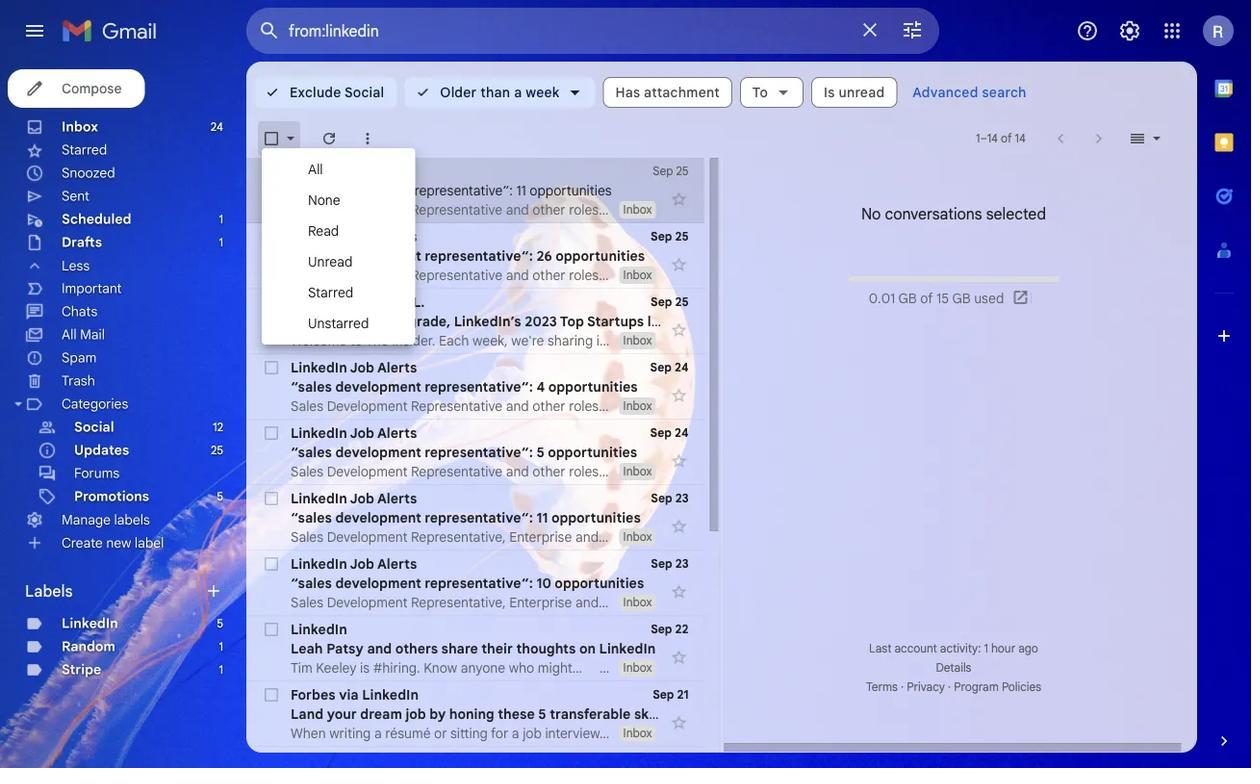 Task type: locate. For each thing, give the bounding box(es) containing it.
1 sales from the top
[[291, 201, 324, 218]]

3 development from the top
[[327, 398, 408, 415]]

roles inside "sales development representative": 4 opportunities sales development representative and other roles are available ͏ ͏ ͏ ͏ ͏ ͏  ͏ ͏ ͏ ͏ ͏ ͏ ͏ ͏ ͏ ͏ ͏ ͏ ͏ ͏ ͏ ͏ ͏ ͏ ͏ ͏ ͏ ͏ ͏ ͏ ͏ ͏ ͏ ͏ ͏ ͏ ͏ ͏ ͏ ͏ ͏ ͏ ͏ ͏  ͏ ͏ ͏ ͏ ͏ ͏ ͏ ͏ ͏ ͏ ͏ ͏ ͏ ͏ ͏ ͏ ͏ ͏ ͏ ͏ ͏ ͏ ͏ ͏ ͏
[[569, 398, 599, 415]]

roles inside the "sales development representative": 11 opportunities sales development representative and other roles are available ͏ ͏ ͏ ͏ ͏ ͏  ͏ ͏ ͏ ͏ ͏ ͏ ͏ ͏ ͏ ͏ ͏ ͏ ͏ ͏ ͏ ͏ ͏ ͏ ͏ ͏ ͏ ͏ ͏ ͏ ͏ ͏ ͏ ͏ ͏ ͏ ͏ ͏ ͏ ͏ ͏ ͏ ͏ ͏  ͏ ͏ ͏ ͏ ͏ ͏ ͏ ͏ ͏ ͏ ͏ ͏ ͏ ͏ ͏ ͏ ͏ ͏ ͏ ͏ ͏ ͏ ͏ ͏ ͏
[[569, 201, 599, 218]]

and inside "sales development representative": 5 opportunities sales development representative and other roles are available ͏ ͏ ͏ ͏ ͏ ͏  ͏ ͏ ͏ ͏ ͏ ͏ ͏ ͏ ͏ ͏ ͏ ͏ ͏ ͏ ͏ ͏ ͏ ͏ ͏ ͏ ͏ ͏ ͏ ͏ ͏ ͏ ͏ ͏ ͏ ͏ ͏ ͏ ͏ ͏ ͏ ͏ ͏ ͏  ͏ ͏ ͏ ͏ ͏ ͏ ͏ ͏ ͏ ͏ ͏ ͏ ͏ ͏ ͏ ͏ ͏ ͏ ͏ ͏ ͏ ͏ ͏ ͏ ͏
[[506, 463, 529, 480]]

1 horizontal spatial starred
[[308, 284, 354, 301]]

1 inside last account activity: 1 hour ago details terms · privacy · program policies
[[984, 642, 988, 656]]

representative": inside "sales development representative": 4 opportunities sales development representative and other roles are available ͏ ͏ ͏ ͏ ͏ ͏  ͏ ͏ ͏ ͏ ͏ ͏ ͏ ͏ ͏ ͏ ͏ ͏ ͏ ͏ ͏ ͏ ͏ ͏ ͏ ͏ ͏ ͏ ͏ ͏ ͏ ͏ ͏ ͏ ͏ ͏ ͏ ͏ ͏ ͏ ͏ ͏ ͏ ͏  ͏ ͏ ͏ ͏ ͏ ͏ ͏ ͏ ͏ ͏ ͏ ͏ ͏ ͏ ͏ ͏ ͏ ͏ ͏ ͏ ͏ ͏ ͏ ͏ ͏
[[425, 378, 533, 395]]

0 vertical spatial 24
[[211, 120, 223, 134]]

1 development from the top
[[327, 201, 408, 218]]

job for "sales development representative": 26 opportunities sales development representative and other roles are available ͏ ͏ ͏ ͏ ͏ ͏  ͏ ͏ ͏ ͏ ͏ ͏ ͏ ͏ ͏ ͏ ͏ ͏ ͏ ͏ ͏ ͏ ͏ ͏ ͏ ͏ ͏ ͏ ͏ ͏ ͏ ͏ ͏ ͏ ͏ ͏ ͏ ͏ ͏ ͏ ͏ ͏ ͏ ͏  ͏ ͏ ͏ ͏ ͏ ͏ ͏ ͏ ͏ ͏ ͏ ͏ ͏ ͏ ͏ ͏ ͏ ͏ ͏ ͏ ͏ ͏ ͏ ͏ ͏
[[350, 228, 374, 245]]

opportunities down "sales development representative": 5 opportunities sales development representative and other roles are available ͏ ͏ ͏ ͏ ͏ ͏  ͏ ͏ ͏ ͏ ͏ ͏ ͏ ͏ ͏ ͏ ͏ ͏ ͏ ͏ ͏ ͏ ͏ ͏ ͏ ͏ ͏ ͏ ͏ ͏ ͏ ͏ ͏ ͏ ͏ ͏ ͏ ͏ ͏ ͏ ͏ ͏ ͏ ͏  ͏ ͏ ͏ ͏ ͏ ͏ ͏ ͏ ͏ ͏ ͏ ͏ ͏ ͏ ͏ ͏ ͏ ͏ ͏ ͏ ͏ ͏ ͏ ͏ ͏
[[552, 509, 641, 526]]

and
[[506, 201, 529, 218], [506, 267, 529, 284], [671, 313, 696, 330], [506, 398, 529, 415], [506, 463, 529, 480], [367, 640, 392, 657]]

0 vertical spatial sep 24
[[651, 361, 689, 375]]

social inside labels navigation
[[74, 419, 114, 436]]

23
[[676, 492, 689, 506], [676, 557, 689, 571]]

4 sales from the top
[[291, 463, 324, 480]]

advanced search options image
[[894, 11, 932, 49]]

1 horizontal spatial 14
[[1015, 131, 1026, 146]]

l.
[[413, 294, 425, 311]]

sep left 21
[[653, 688, 674, 702]]

sep
[[653, 164, 673, 179], [651, 230, 672, 244], [651, 295, 672, 310], [651, 361, 672, 375], [651, 426, 672, 441], [651, 492, 673, 506], [651, 557, 673, 571], [651, 623, 673, 637], [653, 688, 674, 702]]

forums link
[[74, 465, 120, 482]]

4 "sales from the top
[[291, 444, 332, 461]]

label
[[135, 535, 164, 552]]

inbox up 'sep 22'
[[624, 596, 652, 610]]

5 "sales from the top
[[291, 509, 332, 526]]

all inside no conversations selected main content
[[308, 161, 323, 178]]

a left model
[[700, 313, 708, 330]]

row
[[247, 158, 917, 223], [247, 223, 917, 289], [247, 289, 916, 354], [247, 354, 917, 420], [247, 420, 917, 485], [247, 485, 704, 551], [247, 551, 704, 616], [247, 616, 852, 682], [247, 682, 797, 747], [247, 747, 704, 768]]

representative inside "sales development representative": 26 opportunities sales development representative and other roles are available ͏ ͏ ͏ ͏ ͏ ͏  ͏ ͏ ͏ ͏ ͏ ͏ ͏ ͏ ͏ ͏ ͏ ͏ ͏ ͏ ͏ ͏ ͏ ͏ ͏ ͏ ͏ ͏ ͏ ͏ ͏ ͏ ͏ ͏ ͏ ͏ ͏ ͏ ͏ ͏ ͏ ͏ ͏ ͏  ͏ ͏ ͏ ͏ ͏ ͏ ͏ ͏ ͏ ͏ ͏ ͏ ͏ ͏ ͏ ͏ ͏ ͏ ͏ ͏ ͏ ͏ ͏ ͏ ͏
[[411, 267, 503, 284]]

opportunities for "sales development representative": 11 opportunities
[[530, 182, 612, 199]]

roles for 4
[[569, 398, 599, 415]]

available inside "sales development representative": 4 opportunities sales development representative and other roles are available ͏ ͏ ͏ ͏ ͏ ͏  ͏ ͏ ͏ ͏ ͏ ͏ ͏ ͏ ͏ ͏ ͏ ͏ ͏ ͏ ͏ ͏ ͏ ͏ ͏ ͏ ͏ ͏ ͏ ͏ ͏ ͏ ͏ ͏ ͏ ͏ ͏ ͏ ͏ ͏ ͏ ͏ ͏ ͏  ͏ ͏ ͏ ͏ ͏ ͏ ͏ ͏ ͏ ͏ ͏ ͏ ͏ ͏ ͏ ͏ ͏ ͏ ͏ ͏ ͏ ͏ ͏ ͏ ͏
[[626, 398, 679, 415]]

sep up the "sales development representative": 11 opportunities sales development representative and other roles are available ͏ ͏ ͏ ͏ ͏ ͏  ͏ ͏ ͏ ͏ ͏ ͏ ͏ ͏ ͏ ͏ ͏ ͏ ͏ ͏ ͏ ͏ ͏ ͏ ͏ ͏ ͏ ͏ ͏ ͏ ͏ ͏ ͏ ͏ ͏ ͏ ͏ ͏ ͏ ͏ ͏ ͏ ͏ ͏  ͏ ͏ ͏ ͏ ͏ ͏ ͏ ͏ ͏ ͏ ͏ ͏ ͏ ͏ ͏ ͏ ͏ ͏ ͏ ͏ ͏ ͏ ͏ ͏ ͏
[[653, 164, 673, 179]]

available for "sales development representative": 26 opportunities
[[626, 267, 679, 284]]

·
[[901, 680, 904, 695], [948, 680, 951, 695]]

0 horizontal spatial via
[[339, 687, 359, 703]]

refresh image
[[320, 129, 339, 148]]

roles inside "sales development representative": 5 opportunities sales development representative and other roles are available ͏ ͏ ͏ ͏ ͏ ͏  ͏ ͏ ͏ ͏ ͏ ͏ ͏ ͏ ͏ ͏ ͏ ͏ ͏ ͏ ͏ ͏ ͏ ͏ ͏ ͏ ͏ ͏ ͏ ͏ ͏ ͏ ͏ ͏ ͏ ͏ ͏ ͏ ͏ ͏ ͏ ͏ ͏ ͏  ͏ ͏ ͏ ͏ ͏ ͏ ͏ ͏ ͏ ͏ ͏ ͏ ͏ ͏ ͏ ͏ ͏ ͏ ͏ ͏ ͏ ͏ ͏ ͏ ͏
[[569, 463, 599, 480]]

10 row from the top
[[247, 747, 704, 768]]

3 linkedin job alerts from the top
[[291, 359, 417, 376]]

2 are from the top
[[603, 267, 622, 284]]

None search field
[[247, 8, 940, 54]]

via left l.
[[390, 294, 410, 311]]

0 vertical spatial via
[[390, 294, 410, 311]]

25 up chat gpt's big upgrade, linkedin's 2023 top startups list and a model for creating cooler cities
[[675, 295, 689, 310]]

"sales for "sales development representative": 26 opportunities
[[291, 247, 332, 264]]

1 vertical spatial starred
[[308, 284, 354, 301]]

development inside the "sales development representative": 11 opportunities sales development representative and other roles are available ͏ ͏ ͏ ͏ ͏ ͏  ͏ ͏ ͏ ͏ ͏ ͏ ͏ ͏ ͏ ͏ ͏ ͏ ͏ ͏ ͏ ͏ ͏ ͏ ͏ ͏ ͏ ͏ ͏ ͏ ͏ ͏ ͏ ͏ ͏ ͏ ͏ ͏ ͏ ͏ ͏ ͏ ͏ ͏  ͏ ͏ ͏ ͏ ͏ ͏ ͏ ͏ ͏ ͏ ͏ ͏ ͏ ͏ ͏ ͏ ͏ ͏ ͏ ͏ ͏ ͏ ͏ ͏ ͏
[[327, 201, 408, 218]]

create new label link
[[62, 535, 164, 552]]

1 14
[[976, 131, 999, 146]]

are for "sales development representative": 4 opportunities
[[603, 398, 622, 415]]

row containing linkedin
[[247, 616, 852, 682]]

5 row from the top
[[247, 420, 917, 485]]

1 gb from the left
[[898, 290, 917, 307]]

1 horizontal spatial social
[[345, 84, 385, 101]]

4 roles from the top
[[569, 463, 599, 480]]

terms link
[[866, 680, 898, 695]]

all mail link
[[62, 326, 105, 343]]

used
[[974, 290, 1004, 307]]

24 for "sales development representative": 5 opportunities
[[675, 426, 689, 441]]

2 23 from the top
[[676, 557, 689, 571]]

spam
[[62, 350, 97, 366]]

search mail image
[[252, 13, 287, 48]]

25 for "sales development representative": 11 opportunities
[[676, 164, 689, 179]]

6 linkedin job alerts from the top
[[291, 556, 417, 572]]

1 roles from the top
[[569, 201, 599, 218]]

development inside the "sales development representative": 11 opportunities sales development representative and other roles are available ͏ ͏ ͏ ͏ ͏ ͏  ͏ ͏ ͏ ͏ ͏ ͏ ͏ ͏ ͏ ͏ ͏ ͏ ͏ ͏ ͏ ͏ ͏ ͏ ͏ ͏ ͏ ͏ ͏ ͏ ͏ ͏ ͏ ͏ ͏ ͏ ͏ ͏ ͏ ͏ ͏ ͏ ͏ ͏  ͏ ͏ ͏ ͏ ͏ ͏ ͏ ͏ ͏ ͏ ͏ ͏ ͏ ͏ ͏ ͏ ͏ ͏ ͏ ͏ ͏ ͏ ͏ ͏ ͏
[[332, 182, 411, 199]]

inbox inside labels navigation
[[62, 118, 98, 135]]

all left mail
[[62, 326, 77, 343]]

3 are from the top
[[603, 398, 622, 415]]

all up none at the top
[[308, 161, 323, 178]]

representative for 4
[[411, 398, 503, 415]]

11 inside the "sales development representative": 11 opportunities sales development representative and other roles are available ͏ ͏ ͏ ͏ ͏ ͏  ͏ ͏ ͏ ͏ ͏ ͏ ͏ ͏ ͏ ͏ ͏ ͏ ͏ ͏ ͏ ͏ ͏ ͏ ͏ ͏ ͏ ͏ ͏ ͏ ͏ ͏ ͏ ͏ ͏ ͏ ͏ ͏ ͏ ͏ ͏ ͏ ͏ ͏  ͏ ͏ ͏ ͏ ͏ ͏ ͏ ͏ ͏ ͏ ͏ ͏ ͏ ͏ ͏ ͏ ͏ ͏ ͏ ͏ ͏ ͏ ͏ ͏ ͏
[[516, 182, 526, 199]]

5
[[537, 444, 545, 461], [217, 490, 223, 504], [217, 617, 223, 631], [539, 706, 547, 723]]

sep 25 up "sales development representative": 26 opportunities sales development representative and other roles are available ͏ ͏ ͏ ͏ ͏ ͏  ͏ ͏ ͏ ͏ ͏ ͏ ͏ ͏ ͏ ͏ ͏ ͏ ͏ ͏ ͏ ͏ ͏ ͏ ͏ ͏ ͏ ͏ ͏ ͏ ͏ ͏ ͏ ͏ ͏ ͏ ͏ ͏ ͏ ͏ ͏ ͏ ͏ ͏  ͏ ͏ ͏ ͏ ͏ ͏ ͏ ͏ ͏ ͏ ͏ ͏ ͏ ͏ ͏ ͏ ͏ ͏ ͏ ͏ ͏ ͏ ͏ ͏ ͏
[[651, 230, 689, 244]]

25 up "sales development representative": 26 opportunities sales development representative and other roles are available ͏ ͏ ͏ ͏ ͏ ͏  ͏ ͏ ͏ ͏ ͏ ͏ ͏ ͏ ͏ ͏ ͏ ͏ ͏ ͏ ͏ ͏ ͏ ͏ ͏ ͏ ͏ ͏ ͏ ͏ ͏ ͏ ͏ ͏ ͏ ͏ ͏ ͏ ͏ ͏ ͏ ͏ ͏ ͏  ͏ ͏ ͏ ͏ ͏ ͏ ͏ ͏ ͏ ͏ ͏ ͏ ͏ ͏ ͏ ͏ ͏ ͏ ͏ ͏ ͏ ͏ ͏ ͏ ͏
[[675, 230, 689, 244]]

representative
[[411, 201, 503, 218], [411, 267, 503, 284], [411, 398, 503, 415], [411, 463, 503, 480]]

representative": inside "sales development representative": 26 opportunities sales development representative and other roles are available ͏ ͏ ͏ ͏ ͏ ͏  ͏ ͏ ͏ ͏ ͏ ͏ ͏ ͏ ͏ ͏ ͏ ͏ ͏ ͏ ͏ ͏ ͏ ͏ ͏ ͏ ͏ ͏ ͏ ͏ ͏ ͏ ͏ ͏ ͏ ͏ ͏ ͏ ͏ ͏ ͏ ͏ ͏ ͏  ͏ ͏ ͏ ͏ ͏ ͏ ͏ ͏ ͏ ͏ ͏ ͏ ͏ ͏ ͏ ͏ ͏ ͏ ͏ ͏ ͏ ͏ ͏ ͏ ͏
[[425, 247, 533, 264]]

8 row from the top
[[247, 616, 852, 682]]

gb right the 15
[[952, 290, 971, 307]]

9 row from the top
[[247, 682, 797, 747]]

drafts
[[62, 234, 102, 251]]

development for "sales development representative": 26 opportunities
[[335, 247, 421, 264]]

are inside "sales development representative": 5 opportunities sales development representative and other roles are available ͏ ͏ ͏ ͏ ͏ ͏  ͏ ͏ ͏ ͏ ͏ ͏ ͏ ͏ ͏ ͏ ͏ ͏ ͏ ͏ ͏ ͏ ͏ ͏ ͏ ͏ ͏ ͏ ͏ ͏ ͏ ͏ ͏ ͏ ͏ ͏ ͏ ͏ ͏ ͏ ͏ ͏ ͏ ͏  ͏ ͏ ͏ ͏ ͏ ͏ ͏ ͏ ͏ ͏ ͏ ͏ ͏ ͏ ͏ ͏ ͏ ͏ ͏ ͏ ͏ ͏ ͏ ͏ ͏
[[603, 463, 622, 480]]

sep 23 up 'sep 22'
[[651, 557, 689, 571]]

"sales inside "sales development representative": 26 opportunities sales development representative and other roles are available ͏ ͏ ͏ ͏ ͏ ͏  ͏ ͏ ͏ ͏ ͏ ͏ ͏ ͏ ͏ ͏ ͏ ͏ ͏ ͏ ͏ ͏ ͏ ͏ ͏ ͏ ͏ ͏ ͏ ͏ ͏ ͏ ͏ ͏ ͏ ͏ ͏ ͏ ͏ ͏ ͏ ͏ ͏ ͏  ͏ ͏ ͏ ͏ ͏ ͏ ͏ ͏ ͏ ͏ ͏ ͏ ͏ ͏ ͏ ͏ ͏ ͏ ͏ ͏ ͏ ͏ ͏ ͏ ͏
[[291, 247, 332, 264]]

14 right 1 14
[[1015, 131, 1026, 146]]

0 horizontal spatial all
[[62, 326, 77, 343]]

ago
[[1018, 642, 1038, 656]]

roles for 11
[[569, 201, 599, 218]]

available inside "sales development representative": 26 opportunities sales development representative and other roles are available ͏ ͏ ͏ ͏ ͏ ͏  ͏ ͏ ͏ ͏ ͏ ͏ ͏ ͏ ͏ ͏ ͏ ͏ ͏ ͏ ͏ ͏ ͏ ͏ ͏ ͏ ͏ ͏ ͏ ͏ ͏ ͏ ͏ ͏ ͏ ͏ ͏ ͏ ͏ ͏ ͏ ͏ ͏ ͏  ͏ ͏ ͏ ͏ ͏ ͏ ͏ ͏ ͏ ͏ ͏ ͏ ͏ ͏ ͏ ͏ ͏ ͏ ͏ ͏ ͏ ͏ ͏ ͏ ͏
[[626, 267, 679, 284]]

2 development from the top
[[327, 267, 408, 284]]

2 linkedin job alerts from the top
[[291, 228, 417, 245]]

sales
[[291, 201, 324, 218], [291, 267, 324, 284], [291, 398, 324, 415], [291, 463, 324, 480]]

and inside the "sales development representative": 11 opportunities sales development representative and other roles are available ͏ ͏ ͏ ͏ ͏ ͏  ͏ ͏ ͏ ͏ ͏ ͏ ͏ ͏ ͏ ͏ ͏ ͏ ͏ ͏ ͏ ͏ ͏ ͏ ͏ ͏ ͏ ͏ ͏ ͏ ͏ ͏ ͏ ͏ ͏ ͏ ͏ ͏ ͏ ͏ ͏ ͏ ͏ ͏  ͏ ͏ ͏ ͏ ͏ ͏ ͏ ͏ ͏ ͏ ͏ ͏ ͏ ͏ ͏ ͏ ͏ ͏ ͏ ͏ ͏ ͏ ͏ ͏ ͏
[[506, 201, 529, 218]]

1 vertical spatial social
[[74, 419, 114, 436]]

2 representative from the top
[[411, 267, 503, 284]]

2 sales from the top
[[291, 267, 324, 284]]

4 representative from the top
[[411, 463, 503, 480]]

sales inside "sales development representative": 26 opportunities sales development representative and other roles are available ͏ ͏ ͏ ͏ ͏ ͏  ͏ ͏ ͏ ͏ ͏ ͏ ͏ ͏ ͏ ͏ ͏ ͏ ͏ ͏ ͏ ͏ ͏ ͏ ͏ ͏ ͏ ͏ ͏ ͏ ͏ ͏ ͏ ͏ ͏ ͏ ͏ ͏ ͏ ͏ ͏ ͏ ͏ ͏  ͏ ͏ ͏ ͏ ͏ ͏ ͏ ͏ ͏ ͏ ͏ ͏ ͏ ͏ ͏ ͏ ͏ ͏ ͏ ͏ ͏ ͏ ͏ ͏ ͏
[[291, 267, 324, 284]]

social up more image
[[345, 84, 385, 101]]

random link
[[62, 638, 115, 655]]

sep 25 up list on the top right
[[651, 295, 689, 310]]

2 available from the top
[[626, 267, 679, 284]]

unread
[[839, 84, 885, 101]]

1 horizontal spatial ·
[[948, 680, 951, 695]]

1 "sales from the top
[[291, 182, 328, 199]]

3 sales from the top
[[291, 398, 324, 415]]

0 horizontal spatial gb
[[898, 290, 917, 307]]

None checkbox
[[262, 129, 281, 148], [262, 424, 281, 443], [262, 129, 281, 148], [262, 424, 281, 443]]

and inside "sales development representative": 4 opportunities sales development representative and other roles are available ͏ ͏ ͏ ͏ ͏ ͏  ͏ ͏ ͏ ͏ ͏ ͏ ͏ ͏ ͏ ͏ ͏ ͏ ͏ ͏ ͏ ͏ ͏ ͏ ͏ ͏ ͏ ͏ ͏ ͏ ͏ ͏ ͏ ͏ ͏ ͏ ͏ ͏ ͏ ͏ ͏ ͏ ͏ ͏  ͏ ͏ ͏ ͏ ͏ ͏ ͏ ͏ ͏ ͏ ͏ ͏ ͏ ͏ ͏ ͏ ͏ ͏ ͏ ͏ ͏ ͏ ͏ ͏ ͏
[[506, 398, 529, 415]]

opportunities down the "sales development representative": 11 opportunities sales development representative and other roles are available ͏ ͏ ͏ ͏ ͏ ͏  ͏ ͏ ͏ ͏ ͏ ͏ ͏ ͏ ͏ ͏ ͏ ͏ ͏ ͏ ͏ ͏ ͏ ͏ ͏ ͏ ͏ ͏ ͏ ͏ ͏ ͏ ͏ ͏ ͏ ͏ ͏ ͏ ͏ ͏ ͏ ͏ ͏ ͏  ͏ ͏ ͏ ͏ ͏ ͏ ͏ ͏ ͏ ͏ ͏ ͏ ͏ ͏ ͏ ͏ ͏ ͏ ͏ ͏ ͏ ͏ ͏ ͏ ͏
[[556, 247, 645, 264]]

details
[[936, 661, 972, 675]]

2 sep 23 from the top
[[651, 557, 689, 571]]

trash link
[[62, 373, 95, 389]]

representative": for "sales development representative": 4 opportunities
[[425, 378, 533, 395]]

starred up 'snoozed' link
[[62, 142, 107, 158]]

program policies link
[[954, 680, 1041, 695]]

4 available from the top
[[626, 463, 679, 480]]

available up "sales development representative": 5 opportunities sales development representative and other roles are available ͏ ͏ ͏ ͏ ͏ ͏  ͏ ͏ ͏ ͏ ͏ ͏ ͏ ͏ ͏ ͏ ͏ ͏ ͏ ͏ ͏ ͏ ͏ ͏ ͏ ͏ ͏ ͏ ͏ ͏ ͏ ͏ ͏ ͏ ͏ ͏ ͏ ͏ ͏ ͏ ͏ ͏ ͏ ͏  ͏ ͏ ͏ ͏ ͏ ͏ ͏ ͏ ͏ ͏ ͏ ͏ ͏ ͏ ͏ ͏ ͏ ͏ ͏ ͏ ͏ ͏ ͏ ͏ ͏
[[626, 398, 679, 415]]

linkedin inside labels navigation
[[62, 615, 118, 632]]

development inside "sales development representative": 5 opportunities sales development representative and other roles are available ͏ ͏ ͏ ͏ ͏ ͏  ͏ ͏ ͏ ͏ ͏ ͏ ͏ ͏ ͏ ͏ ͏ ͏ ͏ ͏ ͏ ͏ ͏ ͏ ͏ ͏ ͏ ͏ ͏ ͏ ͏ ͏ ͏ ͏ ͏ ͏ ͏ ͏ ͏ ͏ ͏ ͏ ͏ ͏  ͏ ͏ ͏ ͏ ͏ ͏ ͏ ͏ ͏ ͏ ͏ ͏ ͏ ͏ ͏ ͏ ͏ ͏ ͏ ͏ ͏ ͏ ͏ ͏ ͏
[[327, 463, 408, 480]]

chat
[[291, 313, 323, 330]]

1 horizontal spatial 11
[[537, 509, 548, 526]]

are up startups
[[603, 267, 622, 284]]

snoozed link
[[62, 165, 115, 182]]

representative": for "sales development representative": 11 opportunities
[[415, 182, 513, 199]]

follow link to manage storage image
[[1012, 289, 1031, 308]]

opportunities up 26
[[530, 182, 612, 199]]

development inside "sales development representative": 5 opportunities sales development representative and other roles are available ͏ ͏ ͏ ͏ ͏ ͏  ͏ ͏ ͏ ͏ ͏ ͏ ͏ ͏ ͏ ͏ ͏ ͏ ͏ ͏ ͏ ͏ ͏ ͏ ͏ ͏ ͏ ͏ ͏ ͏ ͏ ͏ ͏ ͏ ͏ ͏ ͏ ͏ ͏ ͏ ͏ ͏ ͏ ͏  ͏ ͏ ͏ ͏ ͏ ͏ ͏ ͏ ͏ ͏ ͏ ͏ ͏ ͏ ͏ ͏ ͏ ͏ ͏ ͏ ͏ ͏ ͏ ͏ ͏
[[335, 444, 421, 461]]

unstarred
[[308, 315, 369, 332]]

recruiters
[[702, 706, 766, 723]]

roles up top on the left of page
[[569, 267, 599, 284]]

tim
[[291, 660, 313, 676]]

important
[[62, 280, 122, 297]]

sep 25 up the "sales development representative": 11 opportunities sales development representative and other roles are available ͏ ͏ ͏ ͏ ͏ ͏  ͏ ͏ ͏ ͏ ͏ ͏ ͏ ͏ ͏ ͏ ͏ ͏ ͏ ͏ ͏ ͏ ͏ ͏ ͏ ͏ ͏ ͏ ͏ ͏ ͏ ͏ ͏ ͏ ͏ ͏ ͏ ͏ ͏ ͏ ͏ ͏ ͏ ͏  ͏ ͏ ͏ ͏ ͏ ͏ ͏ ͏ ͏ ͏ ͏ ͏ ͏ ͏ ͏ ͏ ͏ ͏ ͏ ͏ ͏ ͏ ͏ ͏ ͏
[[653, 164, 689, 179]]

other
[[533, 201, 566, 218], [533, 267, 566, 284], [533, 398, 566, 415], [533, 463, 566, 480]]

representative inside the "sales development representative": 11 opportunities sales development representative and other roles are available ͏ ͏ ͏ ͏ ͏ ͏  ͏ ͏ ͏ ͏ ͏ ͏ ͏ ͏ ͏ ͏ ͏ ͏ ͏ ͏ ͏ ͏ ͏ ͏ ͏ ͏ ͏ ͏ ͏ ͏ ͏ ͏ ͏ ͏ ͏ ͏ ͏ ͏ ͏ ͏ ͏ ͏ ͏ ͏  ͏ ͏ ͏ ͏ ͏ ͏ ͏ ͏ ͏ ͏ ͏ ͏ ͏ ͏ ͏ ͏ ͏ ͏ ͏ ͏ ͏ ͏ ͏ ͏ ͏
[[411, 201, 503, 218]]

25 down attachment on the top right
[[676, 164, 689, 179]]

0 horizontal spatial ·
[[901, 680, 904, 695]]

other inside "sales development representative": 5 opportunities sales development representative and other roles are available ͏ ͏ ͏ ͏ ͏ ͏  ͏ ͏ ͏ ͏ ͏ ͏ ͏ ͏ ͏ ͏ ͏ ͏ ͏ ͏ ͏ ͏ ͏ ͏ ͏ ͏ ͏ ͏ ͏ ͏ ͏ ͏ ͏ ͏ ͏ ͏ ͏ ͏ ͏ ͏ ͏ ͏ ͏ ͏  ͏ ͏ ͏ ͏ ͏ ͏ ͏ ͏ ͏ ͏ ͏ ͏ ͏ ͏ ͏ ͏ ͏ ͏ ͏ ͏ ͏ ͏ ͏ ͏ ͏
[[533, 463, 566, 480]]

3 row from the top
[[247, 289, 916, 354]]

4 are from the top
[[603, 463, 622, 480]]

keeley
[[316, 660, 357, 676]]

leah
[[291, 640, 323, 657]]

other for 5
[[533, 463, 566, 480]]

3 other from the top
[[533, 398, 566, 415]]

1 for stripe
[[219, 663, 223, 677]]

1 horizontal spatial gb
[[952, 290, 971, 307]]

sales for "sales development representative": 26 opportunities sales development representative and other roles are available ͏ ͏ ͏ ͏ ͏ ͏  ͏ ͏ ͏ ͏ ͏ ͏ ͏ ͏ ͏ ͏ ͏ ͏ ͏ ͏ ͏ ͏ ͏ ͏ ͏ ͏ ͏ ͏ ͏ ͏ ͏ ͏ ͏ ͏ ͏ ͏ ͏ ͏ ͏ ͏ ͏ ͏ ͏ ͏  ͏ ͏ ͏ ͏ ͏ ͏ ͏ ͏ ͏ ͏ ͏ ͏ ͏ ͏ ͏ ͏ ͏ ͏ ͏ ͏ ͏ ͏ ͏ ͏ ͏
[[291, 267, 324, 284]]

is unread button
[[812, 77, 898, 108]]

1 are from the top
[[603, 201, 622, 218]]

3 available from the top
[[626, 398, 679, 415]]

2 other from the top
[[533, 267, 566, 284]]

2023
[[525, 313, 557, 330]]

row containing linkedin news via l.
[[247, 289, 916, 354]]

1 vertical spatial sep 23
[[651, 557, 689, 571]]

sep 24 up "sales development representative": 5 opportunities sales development representative and other roles are available ͏ ͏ ͏ ͏ ͏ ͏  ͏ ͏ ͏ ͏ ͏ ͏ ͏ ͏ ͏ ͏ ͏ ͏ ͏ ͏ ͏ ͏ ͏ ͏ ͏ ͏ ͏ ͏ ͏ ͏ ͏ ͏ ͏ ͏ ͏ ͏ ͏ ͏ ͏ ͏ ͏ ͏ ͏ ͏  ͏ ͏ ͏ ͏ ͏ ͏ ͏ ͏ ͏ ͏ ͏ ͏ ͏ ͏ ͏ ͏ ͏ ͏ ͏ ͏ ͏ ͏ ͏ ͏ ͏
[[651, 426, 689, 441]]

sep down list on the top right
[[651, 361, 672, 375]]

social down categories link
[[74, 419, 114, 436]]

forbes via linkedin
[[291, 687, 419, 703]]

0 vertical spatial sep 25
[[653, 164, 689, 179]]

linkedin's
[[454, 313, 522, 330]]

details link
[[936, 661, 972, 675]]

news
[[351, 294, 387, 311]]

development inside "sales development representative": 4 opportunities sales development representative and other roles are available ͏ ͏ ͏ ͏ ͏ ͏  ͏ ͏ ͏ ͏ ͏ ͏ ͏ ͏ ͏ ͏ ͏ ͏ ͏ ͏ ͏ ͏ ͏ ͏ ͏ ͏ ͏ ͏ ͏ ͏ ͏ ͏ ͏ ͏ ͏ ͏ ͏ ͏ ͏ ͏ ͏ ͏ ͏ ͏  ͏ ͏ ͏ ͏ ͏ ͏ ͏ ͏ ͏ ͏ ͏ ͏ ͏ ͏ ͏ ͏ ͏ ͏ ͏ ͏ ͏ ͏ ͏ ͏ ͏
[[327, 398, 408, 415]]

settings image
[[1119, 19, 1142, 42]]

14 down search
[[988, 131, 999, 146]]

starred inside no conversations selected main content
[[308, 284, 354, 301]]

3 "sales from the top
[[291, 378, 332, 395]]

"sales inside "sales development representative": 4 opportunities sales development representative and other roles are available ͏ ͏ ͏ ͏ ͏ ͏  ͏ ͏ ͏ ͏ ͏ ͏ ͏ ͏ ͏ ͏ ͏ ͏ ͏ ͏ ͏ ͏ ͏ ͏ ͏ ͏ ͏ ͏ ͏ ͏ ͏ ͏ ͏ ͏ ͏ ͏ ͏ ͏ ͏ ͏ ͏ ͏ ͏ ͏  ͏ ͏ ͏ ͏ ͏ ͏ ͏ ͏ ͏ ͏ ͏ ͏ ͏ ͏ ͏ ͏ ͏ ͏ ͏ ͏ ͏ ͏ ͏ ͏ ͏
[[291, 378, 332, 395]]

6 "sales from the top
[[291, 575, 332, 592]]

2 · from the left
[[948, 680, 951, 695]]

None checkbox
[[262, 358, 281, 377], [262, 489, 281, 508], [262, 555, 281, 574], [262, 620, 281, 639], [262, 686, 281, 705], [262, 751, 281, 768], [262, 358, 281, 377], [262, 489, 281, 508], [262, 555, 281, 574], [262, 620, 281, 639], [262, 686, 281, 705], [262, 751, 281, 768]]

opportunities inside the "sales development representative": 11 opportunities sales development representative and other roles are available ͏ ͏ ͏ ͏ ͏ ͏  ͏ ͏ ͏ ͏ ͏ ͏ ͏ ͏ ͏ ͏ ͏ ͏ ͏ ͏ ͏ ͏ ͏ ͏ ͏ ͏ ͏ ͏ ͏ ͏ ͏ ͏ ͏ ͏ ͏ ͏ ͏ ͏ ͏ ͏ ͏ ͏ ͏ ͏  ͏ ͏ ͏ ͏ ͏ ͏ ͏ ͏ ͏ ͏ ͏ ͏ ͏ ͏ ͏ ͏ ͏ ͏ ͏ ͏ ͏ ͏ ͏ ͏ ͏
[[530, 182, 612, 199]]

4 linkedin job alerts from the top
[[291, 425, 417, 441]]

other for 4
[[533, 398, 566, 415]]

1 linkedin job alerts from the top
[[291, 163, 407, 180]]

"sales inside the "sales development representative": 11 opportunities sales development representative and other roles are available ͏ ͏ ͏ ͏ ͏ ͏  ͏ ͏ ͏ ͏ ͏ ͏ ͏ ͏ ͏ ͏ ͏ ͏ ͏ ͏ ͏ ͏ ͏ ͏ ͏ ͏ ͏ ͏ ͏ ͏ ͏ ͏ ͏ ͏ ͏ ͏ ͏ ͏ ͏ ͏ ͏ ͏ ͏ ͏  ͏ ͏ ͏ ͏ ͏ ͏ ͏ ͏ ͏ ͏ ͏ ͏ ͏ ͏ ͏ ͏ ͏ ͏ ͏ ͏ ͏ ͏ ͏ ͏ ͏
[[291, 182, 328, 199]]

1 vertical spatial 23
[[676, 557, 689, 571]]

opportunities inside "sales development representative": 4 opportunities sales development representative and other roles are available ͏ ͏ ͏ ͏ ͏ ͏  ͏ ͏ ͏ ͏ ͏ ͏ ͏ ͏ ͏ ͏ ͏ ͏ ͏ ͏ ͏ ͏ ͏ ͏ ͏ ͏ ͏ ͏ ͏ ͏ ͏ ͏ ͏ ͏ ͏ ͏ ͏ ͏ ͏ ͏ ͏ ͏ ͏ ͏  ͏ ͏ ͏ ͏ ͏ ͏ ͏ ͏ ͏ ͏ ͏ ͏ ͏ ͏ ͏ ͏ ͏ ͏ ͏ ͏ ͏ ͏ ͏ ͏ ͏
[[549, 378, 638, 395]]

representative": inside "sales development representative": 5 opportunities sales development representative and other roles are available ͏ ͏ ͏ ͏ ͏ ͏  ͏ ͏ ͏ ͏ ͏ ͏ ͏ ͏ ͏ ͏ ͏ ͏ ͏ ͏ ͏ ͏ ͏ ͏ ͏ ͏ ͏ ͏ ͏ ͏ ͏ ͏ ͏ ͏ ͏ ͏ ͏ ͏ ͏ ͏ ͏ ͏ ͏ ͏  ͏ ͏ ͏ ͏ ͏ ͏ ͏ ͏ ͏ ͏ ͏ ͏ ͏ ͏ ͏ ͏ ͏ ͏ ͏ ͏ ͏ ͏ ͏ ͏ ͏
[[425, 444, 533, 461]]

sep 23 for "sales development representative": 11 opportunities
[[651, 492, 689, 506]]

11
[[516, 182, 526, 199], [537, 509, 548, 526]]

2 roles from the top
[[569, 267, 599, 284]]

0 vertical spatial a
[[514, 84, 522, 101]]

available up list on the top right
[[626, 267, 679, 284]]

4 development from the top
[[327, 463, 408, 480]]

tue, sep 19, 2023, 7:58 am element
[[653, 751, 689, 768]]

via up your
[[339, 687, 359, 703]]

available down "sales development representative": 4 opportunities sales development representative and other roles are available ͏ ͏ ͏ ͏ ͏ ͏  ͏ ͏ ͏ ͏ ͏ ͏ ͏ ͏ ͏ ͏ ͏ ͏ ͏ ͏ ͏ ͏ ͏ ͏ ͏ ͏ ͏ ͏ ͏ ͏ ͏ ͏ ͏ ͏ ͏ ͏ ͏ ͏ ͏ ͏ ͏ ͏ ͏ ͏  ͏ ͏ ͏ ͏ ͏ ͏ ͏ ͏ ͏ ͏ ͏ ͏ ͏ ͏ ͏ ͏ ͏ ͏ ͏ ͏ ͏ ͏ ͏ ͏ ͏
[[626, 463, 679, 480]]

development inside "sales development representative": 26 opportunities sales development representative and other roles are available ͏ ͏ ͏ ͏ ͏ ͏  ͏ ͏ ͏ ͏ ͏ ͏ ͏ ͏ ͏ ͏ ͏ ͏ ͏ ͏ ͏ ͏ ͏ ͏ ͏ ͏ ͏ ͏ ͏ ͏ ͏ ͏ ͏ ͏ ͏ ͏ ͏ ͏ ͏ ͏ ͏ ͏ ͏ ͏  ͏ ͏ ͏ ͏ ͏ ͏ ͏ ͏ ͏ ͏ ͏ ͏ ͏ ͏ ͏ ͏ ͏ ͏ ͏ ͏ ͏ ͏ ͏ ͏ ͏
[[335, 247, 421, 264]]

social link
[[74, 419, 114, 436]]

and inside "sales development representative": 26 opportunities sales development representative and other roles are available ͏ ͏ ͏ ͏ ͏ ͏  ͏ ͏ ͏ ͏ ͏ ͏ ͏ ͏ ͏ ͏ ͏ ͏ ͏ ͏ ͏ ͏ ͏ ͏ ͏ ͏ ͏ ͏ ͏ ͏ ͏ ͏ ͏ ͏ ͏ ͏ ͏ ͏ ͏ ͏ ͏ ͏ ͏ ͏  ͏ ͏ ͏ ͏ ͏ ͏ ͏ ͏ ͏ ͏ ͏ ͏ ͏ ͏ ͏ ͏ ͏ ͏ ͏ ͏ ͏ ͏ ͏ ͏ ͏
[[506, 267, 529, 284]]

no conversations selected main content
[[247, 62, 1198, 768]]

inbox up skills
[[624, 661, 652, 675]]

last account activity: 1 hour ago details terms · privacy · program policies
[[866, 642, 1041, 695]]

sales inside "sales development representative": 4 opportunities sales development representative and other roles are available ͏ ͏ ͏ ͏ ͏ ͏  ͏ ͏ ͏ ͏ ͏ ͏ ͏ ͏ ͏ ͏ ͏ ͏ ͏ ͏ ͏ ͏ ͏ ͏ ͏ ͏ ͏ ͏ ͏ ͏ ͏ ͏ ͏ ͏ ͏ ͏ ͏ ͏ ͏ ͏ ͏ ͏ ͏ ͏  ͏ ͏ ͏ ͏ ͏ ͏ ͏ ͏ ͏ ͏ ͏ ͏ ͏ ͏ ͏ ͏ ͏ ͏ ͏ ͏ ͏ ͏ ͏ ͏ ͏
[[291, 398, 324, 415]]

0 vertical spatial social
[[345, 84, 385, 101]]

0 vertical spatial all
[[308, 161, 323, 178]]

a right 'than'
[[514, 84, 522, 101]]

25 down 12
[[211, 443, 223, 458]]

available for "sales development representative": 11 opportunities
[[626, 201, 679, 218]]

1 available from the top
[[626, 201, 679, 218]]

representative":
[[415, 182, 513, 199], [425, 247, 533, 264], [425, 378, 533, 395], [425, 444, 533, 461], [425, 509, 533, 526], [425, 575, 533, 592]]

gpt's
[[326, 313, 365, 330]]

development inside "sales development representative": 26 opportunities sales development representative and other roles are available ͏ ͏ ͏ ͏ ͏ ͏  ͏ ͏ ͏ ͏ ͏ ͏ ͏ ͏ ͏ ͏ ͏ ͏ ͏ ͏ ͏ ͏ ͏ ͏ ͏ ͏ ͏ ͏ ͏ ͏ ͏ ͏ ͏ ͏ ͏ ͏ ͏ ͏ ͏ ͏ ͏ ͏ ͏ ͏  ͏ ͏ ͏ ͏ ͏ ͏ ͏ ͏ ͏ ͏ ͏ ͏ ͏ ͏ ͏ ͏ ͏ ͏ ͏ ͏ ͏ ͏ ͏ ͏ ͏
[[327, 267, 408, 284]]

15
[[936, 290, 949, 307]]

0 horizontal spatial a
[[514, 84, 522, 101]]

opportunities right 4
[[549, 378, 638, 395]]

1 vertical spatial sep 24
[[651, 426, 689, 441]]

anyone
[[461, 660, 506, 676]]

create
[[62, 535, 103, 552]]

inbox up list on the top right
[[624, 268, 652, 283]]

23 up 22
[[676, 557, 689, 571]]

1 sep 24 from the top
[[651, 361, 689, 375]]

roles for 26
[[569, 267, 599, 284]]

land
[[291, 706, 324, 723]]

a
[[514, 84, 522, 101], [700, 313, 708, 330]]

0 horizontal spatial 11
[[516, 182, 526, 199]]

0 horizontal spatial 14
[[988, 131, 999, 146]]

last
[[869, 642, 892, 656]]

1 for drafts
[[219, 235, 223, 250]]

11 for "sales development representative": 11 opportunities
[[537, 509, 548, 526]]

opportunities inside "sales development representative": 26 opportunities sales development representative and other roles are available ͏ ͏ ͏ ͏ ͏ ͏  ͏ ͏ ͏ ͏ ͏ ͏ ͏ ͏ ͏ ͏ ͏ ͏ ͏ ͏ ͏ ͏ ͏ ͏ ͏ ͏ ͏ ͏ ͏ ͏ ͏ ͏ ͏ ͏ ͏ ͏ ͏ ͏ ͏ ͏ ͏ ͏ ͏ ͏  ͏ ͏ ͏ ͏ ͏ ͏ ͏ ͏ ͏ ͏ ͏ ͏ ͏ ͏ ͏ ͏ ͏ ͏ ͏ ͏ ͏ ͏ ͏ ͏ ͏
[[556, 247, 645, 264]]

0 horizontal spatial starred
[[62, 142, 107, 158]]

3 roles from the top
[[569, 398, 599, 415]]

representative": for "sales development representative": 5 opportunities
[[425, 444, 533, 461]]

inbox up "sales development representative": 26 opportunities sales development representative and other roles are available ͏ ͏ ͏ ͏ ͏ ͏  ͏ ͏ ͏ ͏ ͏ ͏ ͏ ͏ ͏ ͏ ͏ ͏ ͏ ͏ ͏ ͏ ͏ ͏ ͏ ͏ ͏ ͏ ͏ ͏ ͏ ͏ ͏ ͏ ͏ ͏ ͏ ͏ ͏ ͏ ͏ ͏ ͏ ͏  ͏ ͏ ͏ ͏ ͏ ͏ ͏ ͏ ͏ ͏ ͏ ͏ ͏ ͏ ͏ ͏ ͏ ͏ ͏ ͏ ͏ ͏ ͏ ͏ ͏
[[624, 203, 652, 217]]

7 row from the top
[[247, 551, 704, 616]]

1 sep 23 from the top
[[651, 492, 689, 506]]

sent link
[[62, 188, 89, 205]]

chats link
[[62, 303, 98, 320]]

trash
[[62, 373, 95, 389]]

snoozed
[[62, 165, 115, 182]]

4 other from the top
[[533, 463, 566, 480]]

representative inside "sales development representative": 4 opportunities sales development representative and other roles are available ͏ ͏ ͏ ͏ ͏ ͏  ͏ ͏ ͏ ͏ ͏ ͏ ͏ ͏ ͏ ͏ ͏ ͏ ͏ ͏ ͏ ͏ ͏ ͏ ͏ ͏ ͏ ͏ ͏ ͏ ͏ ͏ ͏ ͏ ͏ ͏ ͏ ͏ ͏ ͏ ͏ ͏ ͏ ͏  ͏ ͏ ͏ ͏ ͏ ͏ ͏ ͏ ͏ ͏ ͏ ͏ ͏ ͏ ͏ ͏ ͏ ͏ ͏ ͏ ͏ ͏ ͏ ͏ ͏
[[411, 398, 503, 415]]

2 vertical spatial 24
[[675, 426, 689, 441]]

are inside the "sales development representative": 11 opportunities sales development representative and other roles are available ͏ ͏ ͏ ͏ ͏ ͏  ͏ ͏ ͏ ͏ ͏ ͏ ͏ ͏ ͏ ͏ ͏ ͏ ͏ ͏ ͏ ͏ ͏ ͏ ͏ ͏ ͏ ͏ ͏ ͏ ͏ ͏ ͏ ͏ ͏ ͏ ͏ ͏ ͏ ͏ ͏ ͏ ͏ ͏  ͏ ͏ ͏ ͏ ͏ ͏ ͏ ͏ ͏ ͏ ͏ ͏ ͏ ͏ ͏ ͏ ͏ ͏ ͏ ͏ ͏ ͏ ͏ ͏ ͏
[[603, 201, 622, 218]]

job
[[406, 706, 426, 723]]

older than a week
[[440, 84, 560, 101]]

skills
[[634, 706, 668, 723]]

other inside "sales development representative": 4 opportunities sales development representative and other roles are available ͏ ͏ ͏ ͏ ͏ ͏  ͏ ͏ ͏ ͏ ͏ ͏ ͏ ͏ ͏ ͏ ͏ ͏ ͏ ͏ ͏ ͏ ͏ ͏ ͏ ͏ ͏ ͏ ͏ ͏ ͏ ͏ ͏ ͏ ͏ ͏ ͏ ͏ ͏ ͏ ͏ ͏ ͏ ͏  ͏ ͏ ͏ ͏ ͏ ͏ ͏ ͏ ͏ ͏ ͏ ͏ ͏ ͏ ͏ ͏ ͏ ͏ ͏ ͏ ͏ ͏ ͏ ͏ ͏
[[533, 398, 566, 415]]

inbox up the starred link
[[62, 118, 98, 135]]

other inside "sales development representative": 26 opportunities sales development representative and other roles are available ͏ ͏ ͏ ͏ ͏ ͏  ͏ ͏ ͏ ͏ ͏ ͏ ͏ ͏ ͏ ͏ ͏ ͏ ͏ ͏ ͏ ͏ ͏ ͏ ͏ ͏ ͏ ͏ ͏ ͏ ͏ ͏ ͏ ͏ ͏ ͏ ͏ ͏ ͏ ͏ ͏ ͏ ͏ ͏  ͏ ͏ ͏ ͏ ͏ ͏ ͏ ͏ ͏ ͏ ͏ ͏ ͏ ͏ ͏ ͏ ͏ ͏ ͏ ͏ ͏ ͏ ͏ ͏ ͏
[[533, 267, 566, 284]]

sep 23
[[651, 492, 689, 506], [651, 557, 689, 571]]

development
[[332, 182, 411, 199], [335, 247, 421, 264], [335, 378, 421, 395], [335, 444, 421, 461], [335, 509, 421, 526], [335, 575, 421, 592]]

1 row from the top
[[247, 158, 917, 223]]

alerts for "sales development representative": 11 opportunities sales development representative and other roles are available ͏ ͏ ͏ ͏ ͏ ͏  ͏ ͏ ͏ ͏ ͏ ͏ ͏ ͏ ͏ ͏ ͏ ͏ ͏ ͏ ͏ ͏ ͏ ͏ ͏ ͏ ͏ ͏ ͏ ͏ ͏ ͏ ͏ ͏ ͏ ͏ ͏ ͏ ͏ ͏ ͏ ͏ ͏ ͏  ͏ ͏ ͏ ͏ ͏ ͏ ͏ ͏ ͏ ͏ ͏ ͏ ͏ ͏ ͏ ͏ ͏ ͏ ͏ ͏ ͏ ͏ ͏ ͏ ͏
[[371, 163, 407, 180]]

"sales inside "sales development representative": 5 opportunities sales development representative and other roles are available ͏ ͏ ͏ ͏ ͏ ͏  ͏ ͏ ͏ ͏ ͏ ͏ ͏ ͏ ͏ ͏ ͏ ͏ ͏ ͏ ͏ ͏ ͏ ͏ ͏ ͏ ͏ ͏ ͏ ͏ ͏ ͏ ͏ ͏ ͏ ͏ ͏ ͏ ͏ ͏ ͏ ͏ ͏ ͏  ͏ ͏ ͏ ͏ ͏ ͏ ͏ ͏ ͏ ͏ ͏ ͏ ͏ ͏ ͏ ͏ ͏ ͏ ͏ ͏ ͏ ͏ ͏ ͏ ͏
[[291, 444, 332, 461]]

"sales development representative": 11 opportunities sales development representative and other roles are available ͏ ͏ ͏ ͏ ͏ ͏  ͏ ͏ ͏ ͏ ͏ ͏ ͏ ͏ ͏ ͏ ͏ ͏ ͏ ͏ ͏ ͏ ͏ ͏ ͏ ͏ ͏ ͏ ͏ ͏ ͏ ͏ ͏ ͏ ͏ ͏ ͏ ͏ ͏ ͏ ͏ ͏ ͏ ͏  ͏ ͏ ͏ ͏ ͏ ͏ ͏ ͏ ͏ ͏ ͏ ͏ ͏ ͏ ͏ ͏ ͏ ͏ ͏ ͏ ͏ ͏ ͏ ͏ ͏
[[291, 182, 917, 218]]

social
[[345, 84, 385, 101], [74, 419, 114, 436]]

are up "sales development representative": 26 opportunities sales development representative and other roles are available ͏ ͏ ͏ ͏ ͏ ͏  ͏ ͏ ͏ ͏ ͏ ͏ ͏ ͏ ͏ ͏ ͏ ͏ ͏ ͏ ͏ ͏ ͏ ͏ ͏ ͏ ͏ ͏ ͏ ͏ ͏ ͏ ͏ ͏ ͏ ͏ ͏ ͏ ͏ ͏ ͏ ͏ ͏ ͏  ͏ ͏ ͏ ͏ ͏ ͏ ͏ ͏ ͏ ͏ ͏ ͏ ͏ ͏ ͏ ͏ ͏ ͏ ͏ ͏ ͏ ͏ ͏ ͏ ͏
[[603, 201, 622, 218]]

who
[[509, 660, 535, 676]]

development for "sales development representative": 4 opportunities
[[335, 378, 421, 395]]

labels
[[114, 512, 150, 528]]

roles inside "sales development representative": 26 opportunities sales development representative and other roles are available ͏ ͏ ͏ ͏ ͏ ͏  ͏ ͏ ͏ ͏ ͏ ͏ ͏ ͏ ͏ ͏ ͏ ͏ ͏ ͏ ͏ ͏ ͏ ͏ ͏ ͏ ͏ ͏ ͏ ͏ ͏ ͏ ͏ ͏ ͏ ͏ ͏ ͏ ͏ ͏ ͏ ͏ ͏ ͏  ͏ ͏ ͏ ͏ ͏ ͏ ͏ ͏ ͏ ͏ ͏ ͏ ͏ ͏ ͏ ͏ ͏ ͏ ͏ ͏ ͏ ͏ ͏ ͏ ͏
[[569, 267, 599, 284]]

are down "sales development representative": 4 opportunities sales development representative and other roles are available ͏ ͏ ͏ ͏ ͏ ͏  ͏ ͏ ͏ ͏ ͏ ͏ ͏ ͏ ͏ ͏ ͏ ͏ ͏ ͏ ͏ ͏ ͏ ͏ ͏ ͏ ͏ ͏ ͏ ͏ ͏ ͏ ͏ ͏ ͏ ͏ ͏ ͏ ͏ ͏ ͏ ͏ ͏ ͏  ͏ ͏ ͏ ͏ ͏ ͏ ͏ ͏ ͏ ͏ ͏ ͏ ͏ ͏ ͏ ͏ ͏ ͏ ͏ ͏ ͏ ͏ ͏ ͏ ͏
[[603, 463, 622, 480]]

drafts link
[[62, 234, 102, 251]]

development for "sales development representative": 11 opportunities
[[332, 182, 411, 199]]

representative for 5
[[411, 463, 503, 480]]

all inside labels navigation
[[62, 326, 77, 343]]

sep up "sales development representative": 26 opportunities sales development representative and other roles are available ͏ ͏ ͏ ͏ ͏ ͏  ͏ ͏ ͏ ͏ ͏ ͏ ͏ ͏ ͏ ͏ ͏ ͏ ͏ ͏ ͏ ͏ ͏ ͏ ͏ ͏ ͏ ͏ ͏ ͏ ͏ ͏ ͏ ͏ ͏ ͏ ͏ ͏ ͏ ͏ ͏ ͏ ͏ ͏  ͏ ͏ ͏ ͏ ͏ ͏ ͏ ͏ ͏ ͏ ͏ ͏ ͏ ͏ ͏ ͏ ͏ ͏ ͏ ͏ ͏ ͏ ͏ ͏ ͏
[[651, 230, 672, 244]]

sales inside "sales development representative": 5 opportunities sales development representative and other roles are available ͏ ͏ ͏ ͏ ͏ ͏  ͏ ͏ ͏ ͏ ͏ ͏ ͏ ͏ ͏ ͏ ͏ ͏ ͏ ͏ ͏ ͏ ͏ ͏ ͏ ͏ ͏ ͏ ͏ ͏ ͏ ͏ ͏ ͏ ͏ ͏ ͏ ͏ ͏ ͏ ͏ ͏ ͏ ͏  ͏ ͏ ͏ ͏ ͏ ͏ ͏ ͏ ͏ ͏ ͏ ͏ ͏ ͏ ͏ ͏ ͏ ͏ ͏ ͏ ͏ ͏ ͏ ͏ ͏
[[291, 463, 324, 480]]

alerts
[[371, 163, 407, 180], [377, 228, 417, 245], [377, 359, 417, 376], [377, 425, 417, 441], [377, 490, 417, 507], [377, 556, 417, 572]]

roles down "sales development representative": 4 opportunities sales development representative and other roles are available ͏ ͏ ͏ ͏ ͏ ͏  ͏ ͏ ͏ ͏ ͏ ͏ ͏ ͏ ͏ ͏ ͏ ͏ ͏ ͏ ͏ ͏ ͏ ͏ ͏ ͏ ͏ ͏ ͏ ͏ ͏ ͏ ͏ ͏ ͏ ͏ ͏ ͏ ͏ ͏ ͏ ͏ ͏ ͏  ͏ ͏ ͏ ͏ ͏ ͏ ͏ ͏ ͏ ͏ ͏ ͏ ͏ ͏ ͏ ͏ ͏ ͏ ͏ ͏ ͏ ͏ ͏ ͏ ͏
[[569, 463, 599, 480]]

1 vertical spatial a
[[700, 313, 708, 330]]

24 for "sales development representative": 4 opportunities
[[675, 361, 689, 375]]

available up "sales development representative": 26 opportunities sales development representative and other roles are available ͏ ͏ ͏ ͏ ͏ ͏  ͏ ͏ ͏ ͏ ͏ ͏ ͏ ͏ ͏ ͏ ͏ ͏ ͏ ͏ ͏ ͏ ͏ ͏ ͏ ͏ ͏ ͏ ͏ ͏ ͏ ͏ ͏ ͏ ͏ ͏ ͏ ͏ ͏ ͏ ͏ ͏ ͏ ͏  ͏ ͏ ͏ ͏ ͏ ͏ ͏ ͏ ͏ ͏ ͏ ͏ ͏ ͏ ͏ ͏ ͏ ͏ ͏ ͏ ͏ ͏ ͏ ͏ ͏
[[626, 201, 679, 218]]

25 for "sales development representative": 26 opportunities
[[675, 230, 689, 244]]

has attachment button
[[603, 77, 733, 108]]

3 representative from the top
[[411, 398, 503, 415]]

are inside "sales development representative": 26 opportunities sales development representative and other roles are available ͏ ͏ ͏ ͏ ͏ ͏  ͏ ͏ ͏ ͏ ͏ ͏ ͏ ͏ ͏ ͏ ͏ ͏ ͏ ͏ ͏ ͏ ͏ ͏ ͏ ͏ ͏ ͏ ͏ ͏ ͏ ͏ ͏ ͏ ͏ ͏ ͏ ͏ ͏ ͏ ͏ ͏ ͏ ͏  ͏ ͏ ͏ ͏ ͏ ͏ ͏ ͏ ͏ ͏ ͏ ͏ ͏ ͏ ͏ ͏ ͏ ͏ ͏ ͏ ͏ ͏ ͏ ͏ ͏
[[603, 267, 622, 284]]

linkedin job alerts for "sales development representative": 26 opportunities sales development representative and other roles are available ͏ ͏ ͏ ͏ ͏ ͏  ͏ ͏ ͏ ͏ ͏ ͏ ͏ ͏ ͏ ͏ ͏ ͏ ͏ ͏ ͏ ͏ ͏ ͏ ͏ ͏ ͏ ͏ ͏ ͏ ͏ ͏ ͏ ͏ ͏ ͏ ͏ ͏ ͏ ͏ ͏ ͏ ͏ ͏  ͏ ͏ ͏ ͏ ͏ ͏ ͏ ͏ ͏ ͏ ͏ ͏ ͏ ͏ ͏ ͏ ͏ ͏ ͏ ͏ ͏ ͏ ͏ ͏ ͏
[[291, 228, 417, 245]]

available inside "sales development representative": 5 opportunities sales development representative and other roles are available ͏ ͏ ͏ ͏ ͏ ͏  ͏ ͏ ͏ ͏ ͏ ͏ ͏ ͏ ͏ ͏ ͏ ͏ ͏ ͏ ͏ ͏ ͏ ͏ ͏ ͏ ͏ ͏ ͏ ͏ ͏ ͏ ͏ ͏ ͏ ͏ ͏ ͏ ͏ ͏ ͏ ͏ ͏ ͏  ͏ ͏ ͏ ͏ ͏ ͏ ͏ ͏ ͏ ͏ ͏ ͏ ͏ ͏ ͏ ͏ ͏ ͏ ͏ ͏ ͏ ͏ ͏ ͏ ͏
[[626, 463, 679, 480]]

0 vertical spatial starred
[[62, 142, 107, 158]]

and for 26
[[506, 267, 529, 284]]

compose
[[62, 80, 122, 97]]

representative": inside the "sales development representative": 11 opportunities sales development representative and other roles are available ͏ ͏ ͏ ͏ ͏ ͏  ͏ ͏ ͏ ͏ ͏ ͏ ͏ ͏ ͏ ͏ ͏ ͏ ͏ ͏ ͏ ͏ ͏ ͏ ͏ ͏ ͏ ͏ ͏ ͏ ͏ ͏ ͏ ͏ ͏ ͏ ͏ ͏ ͏ ͏ ͏ ͏ ͏ ͏  ͏ ͏ ͏ ͏ ͏ ͏ ͏ ͏ ͏ ͏ ͏ ͏ ͏ ͏ ͏ ͏ ͏ ͏ ͏ ͏ ͏ ͏ ͏ ͏ ͏
[[415, 182, 513, 199]]

than
[[481, 84, 511, 101]]

representative for 11
[[411, 201, 503, 218]]

older than a week button
[[405, 77, 596, 108]]

linkedin inside leah patsy and others share their thoughts on linkedin tim keeley is #hiring. know anyone who might… ͏ ͏ ͏ ͏ ͏ ͏ ͏ ͏ ͏ ͏ ͏ ͏ ͏ ͏ ͏  ͏ ͏ ͏ ͏ ͏ ͏ ͏ ͏ ͏ ͏ ͏ ͏ ͏ ͏ ͏ ͏ ͏ ͏ ͏ ͏ ͏ ͏ ͏ ͏ ͏ ͏ ͏ ͏ ͏ ͏ ͏ ͏ ͏ ͏ ͏ ͏ ͏ ͏  ͏ ͏ ͏ ͏ ͏ ͏ ͏ ͏ ͏ ͏ ͏ ͏ ͏ ͏ ͏ ͏ ͏ ͏ ͏ ͏ ͏ ͏ ͏ ͏ ͏
[[599, 640, 656, 657]]

2 "sales from the top
[[291, 247, 332, 264]]

unread
[[308, 253, 353, 270]]

gb left of
[[898, 290, 917, 307]]

1 · from the left
[[901, 680, 904, 695]]

are inside "sales development representative": 4 opportunities sales development representative and other roles are available ͏ ͏ ͏ ͏ ͏ ͏  ͏ ͏ ͏ ͏ ͏ ͏ ͏ ͏ ͏ ͏ ͏ ͏ ͏ ͏ ͏ ͏ ͏ ͏ ͏ ͏ ͏ ͏ ͏ ͏ ͏ ͏ ͏ ͏ ͏ ͏ ͏ ͏ ͏ ͏ ͏ ͏ ͏ ͏  ͏ ͏ ͏ ͏ ͏ ͏ ͏ ͏ ͏ ͏ ͏ ͏ ͏ ͏ ͏ ͏ ͏ ͏ ͏ ͏ ͏ ͏ ͏ ͏ ͏
[[603, 398, 622, 415]]

opportunities inside "sales development representative": 5 opportunities sales development representative and other roles are available ͏ ͏ ͏ ͏ ͏ ͏  ͏ ͏ ͏ ͏ ͏ ͏ ͏ ͏ ͏ ͏ ͏ ͏ ͏ ͏ ͏ ͏ ͏ ͏ ͏ ͏ ͏ ͏ ͏ ͏ ͏ ͏ ͏ ͏ ͏ ͏ ͏ ͏ ͏ ͏ ͏ ͏ ͏ ͏  ͏ ͏ ͏ ͏ ͏ ͏ ͏ ͏ ͏ ͏ ͏ ͏ ͏ ͏ ͏ ͏ ͏ ͏ ͏ ͏ ͏ ͏ ͏ ͏ ͏
[[548, 444, 638, 461]]

1 horizontal spatial all
[[308, 161, 323, 178]]

sales for "sales development representative": 4 opportunities sales development representative and other roles are available ͏ ͏ ͏ ͏ ͏ ͏  ͏ ͏ ͏ ͏ ͏ ͏ ͏ ͏ ͏ ͏ ͏ ͏ ͏ ͏ ͏ ͏ ͏ ͏ ͏ ͏ ͏ ͏ ͏ ͏ ͏ ͏ ͏ ͏ ͏ ͏ ͏ ͏ ͏ ͏ ͏ ͏ ͏ ͏  ͏ ͏ ͏ ͏ ͏ ͏ ͏ ͏ ͏ ͏ ͏ ͏ ͏ ͏ ͏ ͏ ͏ ͏ ͏ ͏ ͏ ͏ ͏ ͏ ͏
[[291, 398, 324, 415]]

development inside "sales development representative": 4 opportunities sales development representative and other roles are available ͏ ͏ ͏ ͏ ͏ ͏  ͏ ͏ ͏ ͏ ͏ ͏ ͏ ͏ ͏ ͏ ͏ ͏ ͏ ͏ ͏ ͏ ͏ ͏ ͏ ͏ ͏ ͏ ͏ ͏ ͏ ͏ ͏ ͏ ͏ ͏ ͏ ͏ ͏ ͏ ͏ ͏ ͏ ͏  ͏ ͏ ͏ ͏ ͏ ͏ ͏ ͏ ͏ ͏ ͏ ͏ ͏ ͏ ͏ ͏ ͏ ͏ ͏ ͏ ͏ ͏ ͏ ͏ ͏
[[335, 378, 421, 395]]

promotions
[[74, 488, 149, 505]]

0 horizontal spatial social
[[74, 419, 114, 436]]

available for "sales development representative": 4 opportunities
[[626, 398, 679, 415]]

sep 23 down "sales development representative": 5 opportunities sales development representative and other roles are available ͏ ͏ ͏ ͏ ͏ ͏  ͏ ͏ ͏ ͏ ͏ ͏ ͏ ͏ ͏ ͏ ͏ ͏ ͏ ͏ ͏ ͏ ͏ ͏ ͏ ͏ ͏ ͏ ͏ ͏ ͏ ͏ ͏ ͏ ͏ ͏ ͏ ͏ ͏ ͏ ͏ ͏ ͏ ͏  ͏ ͏ ͏ ͏ ͏ ͏ ͏ ͏ ͏ ͏ ͏ ͏ ͏ ͏ ͏ ͏ ͏ ͏ ͏ ͏ ͏ ͏ ͏ ͏ ͏
[[651, 492, 689, 506]]

1 vertical spatial 11
[[537, 509, 548, 526]]

exclude social button
[[254, 77, 397, 108]]

23 for "sales development representative": 11 opportunities
[[676, 492, 689, 506]]

linkedin job alerts for "sales development representative": 11 opportunities sales development representative and other roles are available ͏ ͏ ͏ ͏ ͏ ͏  ͏ ͏ ͏ ͏ ͏ ͏ ͏ ͏ ͏ ͏ ͏ ͏ ͏ ͏ ͏ ͏ ͏ ͏ ͏ ͏ ͏ ͏ ͏ ͏ ͏ ͏ ͏ ͏ ͏ ͏ ͏ ͏ ͏ ͏ ͏ ͏ ͏ ͏  ͏ ͏ ͏ ͏ ͏ ͏ ͏ ͏ ͏ ͏ ͏ ͏ ͏ ͏ ͏ ͏ ͏ ͏ ͏ ͏ ͏ ͏ ͏ ͏ ͏
[[291, 163, 407, 180]]

1 vertical spatial sep 25
[[651, 230, 689, 244]]

1 23 from the top
[[676, 492, 689, 506]]

starred down unread
[[308, 284, 354, 301]]

0 vertical spatial sep 23
[[651, 492, 689, 506]]

· right terms link
[[901, 680, 904, 695]]

roles up "sales development representative": 5 opportunities sales development representative and other roles are available ͏ ͏ ͏ ͏ ͏ ͏  ͏ ͏ ͏ ͏ ͏ ͏ ͏ ͏ ͏ ͏ ͏ ͏ ͏ ͏ ͏ ͏ ͏ ͏ ͏ ͏ ͏ ͏ ͏ ͏ ͏ ͏ ͏ ͏ ͏ ͏ ͏ ͏ ͏ ͏ ͏ ͏ ͏ ͏  ͏ ͏ ͏ ͏ ͏ ͏ ͏ ͏ ͏ ͏ ͏ ͏ ͏ ͏ ͏ ͏ ͏ ͏ ͏ ͏ ͏ ͏ ͏ ͏ ͏
[[569, 398, 599, 415]]

categories
[[62, 396, 128, 413]]

program
[[954, 680, 999, 695]]

available inside the "sales development representative": 11 opportunities sales development representative and other roles are available ͏ ͏ ͏ ͏ ͏ ͏  ͏ ͏ ͏ ͏ ͏ ͏ ͏ ͏ ͏ ͏ ͏ ͏ ͏ ͏ ͏ ͏ ͏ ͏ ͏ ͏ ͏ ͏ ͏ ͏ ͏ ͏ ͏ ͏ ͏ ͏ ͏ ͏ ͏ ͏ ͏ ͏ ͏ ͏  ͏ ͏ ͏ ͏ ͏ ͏ ͏ ͏ ͏ ͏ ͏ ͏ ͏ ͏ ͏ ͏ ͏ ͏ ͏ ͏ ͏ ͏ ͏ ͏ ͏
[[626, 201, 679, 218]]

1 other from the top
[[533, 201, 566, 218]]

cities
[[880, 313, 916, 330]]

2 sep 24 from the top
[[651, 426, 689, 441]]

1 representative from the top
[[411, 201, 503, 218]]

labels navigation
[[0, 62, 247, 768]]

sep 24 down list on the top right
[[651, 361, 689, 375]]

opportunities down "sales development representative": 4 opportunities sales development representative and other roles are available ͏ ͏ ͏ ͏ ͏ ͏  ͏ ͏ ͏ ͏ ͏ ͏ ͏ ͏ ͏ ͏ ͏ ͏ ͏ ͏ ͏ ͏ ͏ ͏ ͏ ͏ ͏ ͏ ͏ ͏ ͏ ͏ ͏ ͏ ͏ ͏ ͏ ͏ ͏ ͏ ͏ ͏ ͏ ͏  ͏ ͏ ͏ ͏ ͏ ͏ ͏ ͏ ͏ ͏ ͏ ͏ ͏ ͏ ͏ ͏ ͏ ͏ ͏ ͏ ͏ ͏ ͏ ͏ ͏
[[548, 444, 638, 461]]

0 vertical spatial 23
[[676, 492, 689, 506]]

advanced search button
[[905, 75, 1035, 110]]

opportunities for "sales development representative": 4 opportunities
[[549, 378, 638, 395]]

are for "sales development representative": 11 opportunities
[[603, 201, 622, 218]]

roles up "sales development representative": 26 opportunities sales development representative and other roles are available ͏ ͏ ͏ ͏ ͏ ͏  ͏ ͏ ͏ ͏ ͏ ͏ ͏ ͏ ͏ ͏ ͏ ͏ ͏ ͏ ͏ ͏ ͏ ͏ ͏ ͏ ͏ ͏ ͏ ͏ ͏ ͏ ͏ ͏ ͏ ͏ ͏ ͏ ͏ ͏ ͏ ͏ ͏ ͏  ͏ ͏ ͏ ͏ ͏ ͏ ͏ ͏ ͏ ͏ ͏ ͏ ͏ ͏ ͏ ͏ ͏ ͏ ͏ ͏ ͏ ͏ ͏ ͏ ͏
[[569, 201, 599, 218]]

tab list
[[1198, 62, 1252, 699]]

representative inside "sales development representative": 5 opportunities sales development representative and other roles are available ͏ ͏ ͏ ͏ ͏ ͏  ͏ ͏ ͏ ͏ ͏ ͏ ͏ ͏ ͏ ͏ ͏ ͏ ͏ ͏ ͏ ͏ ͏ ͏ ͏ ͏ ͏ ͏ ͏ ͏ ͏ ͏ ͏ ͏ ͏ ͏ ͏ ͏ ͏ ͏ ͏ ͏ ͏ ͏  ͏ ͏ ͏ ͏ ͏ ͏ ͏ ͏ ͏ ͏ ͏ ͏ ͏ ͏ ͏ ͏ ͏ ͏ ͏ ͏ ͏ ͏ ͏ ͏ ͏
[[411, 463, 503, 480]]

1 vertical spatial all
[[62, 326, 77, 343]]

sales inside the "sales development representative": 11 opportunities sales development representative and other roles are available ͏ ͏ ͏ ͏ ͏ ͏  ͏ ͏ ͏ ͏ ͏ ͏ ͏ ͏ ͏ ͏ ͏ ͏ ͏ ͏ ͏ ͏ ͏ ͏ ͏ ͏ ͏ ͏ ͏ ͏ ͏ ͏ ͏ ͏ ͏ ͏ ͏ ͏ ͏ ͏ ͏ ͏ ͏ ͏  ͏ ͏ ͏ ͏ ͏ ͏ ͏ ͏ ͏ ͏ ͏ ͏ ͏ ͏ ͏ ͏ ͏ ͏ ͏ ͏ ͏ ͏ ͏ ͏ ͏
[[291, 201, 324, 218]]

23 down "sales development representative": 5 opportunities sales development representative and other roles are available ͏ ͏ ͏ ͏ ͏ ͏  ͏ ͏ ͏ ͏ ͏ ͏ ͏ ͏ ͏ ͏ ͏ ͏ ͏ ͏ ͏ ͏ ͏ ͏ ͏ ͏ ͏ ͏ ͏ ͏ ͏ ͏ ͏ ͏ ͏ ͏ ͏ ͏ ͏ ͏ ͏ ͏ ͏ ͏  ͏ ͏ ͏ ͏ ͏ ͏ ͏ ͏ ͏ ͏ ͏ ͏ ͏ ͏ ͏ ͏ ͏ ͏ ͏ ͏ ͏ ͏ ͏ ͏ ͏
[[676, 492, 689, 506]]

1 for scheduled
[[219, 212, 223, 227]]

· down details link
[[948, 680, 951, 695]]

0 vertical spatial 11
[[516, 182, 526, 199]]

other inside the "sales development representative": 11 opportunities sales development representative and other roles are available ͏ ͏ ͏ ͏ ͏ ͏  ͏ ͏ ͏ ͏ ͏ ͏ ͏ ͏ ͏ ͏ ͏ ͏ ͏ ͏ ͏ ͏ ͏ ͏ ͏ ͏ ͏ ͏ ͏ ͏ ͏ ͏ ͏ ͏ ͏ ͏ ͏ ͏ ͏ ͏ ͏ ͏ ͏ ͏  ͏ ͏ ͏ ͏ ͏ ͏ ͏ ͏ ͏ ͏ ͏ ͏ ͏ ͏ ͏ ͏ ͏ ͏ ͏ ͏ ͏ ͏ ͏ ͏ ͏
[[533, 201, 566, 218]]

toggle split pane mode image
[[1129, 129, 1148, 148]]

sep left 22
[[651, 623, 673, 637]]

are up "sales development representative": 5 opportunities sales development representative and other roles are available ͏ ͏ ͏ ͏ ͏ ͏  ͏ ͏ ͏ ͏ ͏ ͏ ͏ ͏ ͏ ͏ ͏ ͏ ͏ ͏ ͏ ͏ ͏ ͏ ͏ ͏ ͏ ͏ ͏ ͏ ͏ ͏ ͏ ͏ ͏ ͏ ͏ ͏ ͏ ͏ ͏ ͏ ͏ ͏  ͏ ͏ ͏ ͏ ͏ ͏ ͏ ͏ ͏ ͏ ͏ ͏ ͏ ͏ ͏ ͏ ͏ ͏ ͏ ͏ ͏ ͏ ͏ ͏ ͏
[[603, 398, 622, 415]]

1 vertical spatial 24
[[675, 361, 689, 375]]



Task type: vqa. For each thing, say whether or not it's contained in the screenshot.


Task type: describe. For each thing, give the bounding box(es) containing it.
inbox down "sales development representative": 5 opportunities sales development representative and other roles are available ͏ ͏ ͏ ͏ ͏ ͏  ͏ ͏ ͏ ͏ ͏ ͏ ͏ ͏ ͏ ͏ ͏ ͏ ͏ ͏ ͏ ͏ ͏ ͏ ͏ ͏ ͏ ͏ ͏ ͏ ͏ ͏ ͏ ͏ ͏ ͏ ͏ ͏ ͏ ͏ ͏ ͏ ͏ ͏  ͏ ͏ ͏ ͏ ͏ ͏ ͏ ͏ ͏ ͏ ͏ ͏ ͏ ͏ ͏ ͏ ͏ ͏ ͏ ͏ ͏ ͏ ͏ ͏ ͏
[[624, 530, 652, 545]]

other for 11
[[533, 201, 566, 218]]

11 for "sales development representative": 11 opportunities sales development representative and other roles are available ͏ ͏ ͏ ͏ ͏ ͏  ͏ ͏ ͏ ͏ ͏ ͏ ͏ ͏ ͏ ͏ ͏ ͏ ͏ ͏ ͏ ͏ ͏ ͏ ͏ ͏ ͏ ͏ ͏ ͏ ͏ ͏ ͏ ͏ ͏ ͏ ͏ ͏ ͏ ͏ ͏ ͏ ͏ ͏  ͏ ͏ ͏ ͏ ͏ ͏ ͏ ͏ ͏ ͏ ͏ ͏ ͏ ͏ ͏ ͏ ͏ ͏ ͏ ͏ ͏ ͏ ͏ ͏ ͏
[[516, 182, 526, 199]]

2 gb from the left
[[952, 290, 971, 307]]

4 row from the top
[[247, 354, 917, 420]]

land your dream job by honing these 5 transferable skills that recruiters love
[[291, 706, 797, 723]]

privacy
[[907, 680, 945, 695]]

sep 21
[[653, 688, 689, 702]]

has attachment
[[616, 84, 720, 101]]

#hiring.
[[373, 660, 420, 676]]

1 14 from the left
[[988, 131, 999, 146]]

development for "sales development representative": 5 opportunities sales development representative and other roles are available ͏ ͏ ͏ ͏ ͏ ͏  ͏ ͏ ͏ ͏ ͏ ͏ ͏ ͏ ͏ ͏ ͏ ͏ ͏ ͏ ͏ ͏ ͏ ͏ ͏ ͏ ͏ ͏ ͏ ͏ ͏ ͏ ͏ ͏ ͏ ͏ ͏ ͏ ͏ ͏ ͏ ͏ ͏ ͏  ͏ ͏ ͏ ͏ ͏ ͏ ͏ ͏ ͏ ͏ ͏ ͏ ͏ ͏ ͏ ͏ ͏ ͏ ͏ ͏ ͏ ͏ ͏ ͏ ͏
[[327, 463, 408, 480]]

categories link
[[62, 396, 128, 413]]

development for "sales development representative": 5 opportunities
[[335, 444, 421, 461]]

on
[[580, 640, 596, 657]]

main menu image
[[23, 19, 46, 42]]

selected
[[986, 204, 1046, 223]]

1 vertical spatial via
[[339, 687, 359, 703]]

Search mail text field
[[289, 21, 847, 40]]

roles for 5
[[569, 463, 599, 480]]

inbox down skills
[[624, 727, 652, 741]]

thoughts
[[517, 640, 576, 657]]

inbox up "sales development representative": 5 opportunities sales development representative and other roles are available ͏ ͏ ͏ ͏ ͏ ͏  ͏ ͏ ͏ ͏ ͏ ͏ ͏ ͏ ͏ ͏ ͏ ͏ ͏ ͏ ͏ ͏ ͏ ͏ ͏ ͏ ͏ ͏ ͏ ͏ ͏ ͏ ͏ ͏ ͏ ͏ ͏ ͏ ͏ ͏ ͏ ͏ ͏ ͏  ͏ ͏ ͏ ͏ ͏ ͏ ͏ ͏ ͏ ͏ ͏ ͏ ͏ ͏ ͏ ͏ ͏ ͏ ͏ ͏ ͏ ͏ ͏ ͏ ͏
[[624, 399, 652, 414]]

sales for "sales development representative": 11 opportunities sales development representative and other roles are available ͏ ͏ ͏ ͏ ͏ ͏  ͏ ͏ ͏ ͏ ͏ ͏ ͏ ͏ ͏ ͏ ͏ ͏ ͏ ͏ ͏ ͏ ͏ ͏ ͏ ͏ ͏ ͏ ͏ ͏ ͏ ͏ ͏ ͏ ͏ ͏ ͏ ͏ ͏ ͏ ͏ ͏ ͏ ͏  ͏ ͏ ͏ ͏ ͏ ͏ ͏ ͏ ͏ ͏ ͏ ͏ ͏ ͏ ͏ ͏ ͏ ͏ ͏ ͏ ͏ ͏ ͏ ͏ ͏
[[291, 201, 324, 218]]

1 for random
[[219, 640, 223, 654]]

"sales for "sales development representative": 4 opportunities
[[291, 378, 332, 395]]

privacy link
[[907, 680, 945, 695]]

1 horizontal spatial via
[[390, 294, 410, 311]]

"sales development representative": 26 opportunities sales development representative and other roles are available ͏ ͏ ͏ ͏ ͏ ͏  ͏ ͏ ͏ ͏ ͏ ͏ ͏ ͏ ͏ ͏ ͏ ͏ ͏ ͏ ͏ ͏ ͏ ͏ ͏ ͏ ͏ ͏ ͏ ͏ ͏ ͏ ͏ ͏ ͏ ͏ ͏ ͏ ͏ ͏ ͏ ͏ ͏ ͏  ͏ ͏ ͏ ͏ ͏ ͏ ͏ ͏ ͏ ͏ ͏ ͏ ͏ ͏ ͏ ͏ ͏ ͏ ͏ ͏ ͏ ͏ ͏ ͏ ͏
[[291, 247, 917, 284]]

sep up "sales development representative": 5 opportunities sales development representative and other roles are available ͏ ͏ ͏ ͏ ͏ ͏  ͏ ͏ ͏ ͏ ͏ ͏ ͏ ͏ ͏ ͏ ͏ ͏ ͏ ͏ ͏ ͏ ͏ ͏ ͏ ͏ ͏ ͏ ͏ ͏ ͏ ͏ ͏ ͏ ͏ ͏ ͏ ͏ ͏ ͏ ͏ ͏ ͏ ͏  ͏ ͏ ͏ ͏ ͏ ͏ ͏ ͏ ͏ ͏ ͏ ͏ ͏ ͏ ͏ ͏ ͏ ͏ ͏ ͏ ͏ ͏ ͏ ͏ ͏
[[651, 426, 672, 441]]

exclude
[[290, 84, 341, 101]]

all for all
[[308, 161, 323, 178]]

sep 25 for 11
[[653, 164, 689, 179]]

gmail image
[[62, 12, 167, 50]]

terms
[[866, 680, 898, 695]]

and for 4
[[506, 398, 529, 415]]

starred inside labels navigation
[[62, 142, 107, 158]]

and for 5
[[506, 463, 529, 480]]

2 14 from the left
[[1015, 131, 1026, 146]]

other for 26
[[533, 267, 566, 284]]

more image
[[358, 129, 377, 148]]

development for "sales development representative": 11 opportunities sales development representative and other roles are available ͏ ͏ ͏ ͏ ͏ ͏  ͏ ͏ ͏ ͏ ͏ ͏ ͏ ͏ ͏ ͏ ͏ ͏ ͏ ͏ ͏ ͏ ͏ ͏ ͏ ͏ ͏ ͏ ͏ ͏ ͏ ͏ ͏ ͏ ͏ ͏ ͏ ͏ ͏ ͏ ͏ ͏ ͏ ͏  ͏ ͏ ͏ ͏ ͏ ͏ ͏ ͏ ͏ ͏ ͏ ͏ ͏ ͏ ͏ ͏ ͏ ͏ ͏ ͏ ͏ ͏ ͏ ͏ ͏
[[327, 201, 408, 218]]

has
[[616, 84, 641, 101]]

2 row from the top
[[247, 223, 917, 289]]

23 for "sales development representative": 10 opportunities
[[676, 557, 689, 571]]

sep up 'sep 22'
[[651, 557, 673, 571]]

of
[[920, 290, 933, 307]]

transferable
[[550, 706, 631, 723]]

sep 24 for "sales development representative": 4 opportunities
[[651, 361, 689, 375]]

compose button
[[8, 69, 145, 108]]

forums
[[74, 465, 120, 482]]

linkedin job alerts for "sales development representative": 5 opportunities sales development representative and other roles are available ͏ ͏ ͏ ͏ ͏ ͏  ͏ ͏ ͏ ͏ ͏ ͏ ͏ ͏ ͏ ͏ ͏ ͏ ͏ ͏ ͏ ͏ ͏ ͏ ͏ ͏ ͏ ͏ ͏ ͏ ͏ ͏ ͏ ͏ ͏ ͏ ͏ ͏ ͏ ͏ ͏ ͏ ͏ ͏  ͏ ͏ ͏ ͏ ͏ ͏ ͏ ͏ ͏ ͏ ͏ ͏ ͏ ͏ ͏ ͏ ͏ ͏ ͏ ͏ ͏ ͏ ͏ ͏ ͏
[[291, 425, 417, 441]]

development for "sales development representative": 26 opportunities sales development representative and other roles are available ͏ ͏ ͏ ͏ ͏ ͏  ͏ ͏ ͏ ͏ ͏ ͏ ͏ ͏ ͏ ͏ ͏ ͏ ͏ ͏ ͏ ͏ ͏ ͏ ͏ ͏ ͏ ͏ ͏ ͏ ͏ ͏ ͏ ͏ ͏ ͏ ͏ ͏ ͏ ͏ ͏ ͏ ͏ ͏  ͏ ͏ ͏ ͏ ͏ ͏ ͏ ͏ ͏ ͏ ͏ ͏ ͏ ͏ ͏ ͏ ͏ ͏ ͏ ͏ ͏ ͏ ͏ ͏ ͏
[[327, 267, 408, 284]]

"sales development representative": 4 opportunities sales development representative and other roles are available ͏ ͏ ͏ ͏ ͏ ͏  ͏ ͏ ͏ ͏ ͏ ͏ ͏ ͏ ͏ ͏ ͏ ͏ ͏ ͏ ͏ ͏ ͏ ͏ ͏ ͏ ͏ ͏ ͏ ͏ ͏ ͏ ͏ ͏ ͏ ͏ ͏ ͏ ͏ ͏ ͏ ͏ ͏ ͏  ͏ ͏ ͏ ͏ ͏ ͏ ͏ ͏ ͏ ͏ ͏ ͏ ͏ ͏ ͏ ͏ ͏ ͏ ͏ ͏ ͏ ͏ ͏ ͏ ͏
[[291, 378, 917, 415]]

0.01
[[869, 290, 895, 307]]

others
[[396, 640, 438, 657]]

opportunities right "10"
[[555, 575, 644, 592]]

is unread
[[824, 84, 885, 101]]

2 vertical spatial sep 25
[[651, 295, 689, 310]]

older
[[440, 84, 477, 101]]

model
[[711, 313, 752, 330]]

24 inside labels navigation
[[211, 120, 223, 134]]

starred link
[[62, 142, 107, 158]]

advanced
[[913, 84, 979, 101]]

representative": for "sales development representative": 26 opportunities
[[425, 247, 533, 264]]

activity:
[[940, 642, 981, 656]]

manage labels create new label
[[62, 512, 164, 552]]

sep 25 for 26
[[651, 230, 689, 244]]

share
[[442, 640, 478, 657]]

representative for 26
[[411, 267, 503, 284]]

chats
[[62, 303, 98, 320]]

mail
[[80, 326, 105, 343]]

linkedin link
[[62, 615, 118, 632]]

sep 22
[[651, 623, 689, 637]]

promotions link
[[74, 488, 149, 505]]

sales for "sales development representative": 5 opportunities sales development representative and other roles are available ͏ ͏ ͏ ͏ ͏ ͏  ͏ ͏ ͏ ͏ ͏ ͏ ͏ ͏ ͏ ͏ ͏ ͏ ͏ ͏ ͏ ͏ ͏ ͏ ͏ ͏ ͏ ͏ ͏ ͏ ͏ ͏ ͏ ͏ ͏ ͏ ͏ ͏ ͏ ͏ ͏ ͏ ͏ ͏  ͏ ͏ ͏ ͏ ͏ ͏ ͏ ͏ ͏ ͏ ͏ ͏ ͏ ͏ ͏ ͏ ͏ ͏ ͏ ͏ ͏ ͏ ͏ ͏ ͏
[[291, 463, 324, 480]]

4
[[537, 378, 545, 395]]

and inside leah patsy and others share their thoughts on linkedin tim keeley is #hiring. know anyone who might… ͏ ͏ ͏ ͏ ͏ ͏ ͏ ͏ ͏ ͏ ͏ ͏ ͏ ͏ ͏  ͏ ͏ ͏ ͏ ͏ ͏ ͏ ͏ ͏ ͏ ͏ ͏ ͏ ͏ ͏ ͏ ͏ ͏ ͏ ͏ ͏ ͏ ͏ ͏ ͏ ͏ ͏ ͏ ͏ ͏ ͏ ͏ ͏ ͏ ͏ ͏ ͏ ͏  ͏ ͏ ͏ ͏ ͏ ͏ ͏ ͏ ͏ ͏ ͏ ͏ ͏ ͏ ͏ ͏ ͏ ͏ ͏ ͏ ͏ ͏ ͏ ͏ ͏
[[367, 640, 392, 657]]

updates link
[[74, 442, 129, 459]]

25 for chat gpt's big upgrade, linkedin's 2023 top startups list and a model for creating cooler cities
[[675, 295, 689, 310]]

0.01 gb of 15 gb used
[[869, 290, 1004, 307]]

dream
[[360, 706, 402, 723]]

12
[[213, 420, 223, 435]]

alerts for "sales development representative": 26 opportunities sales development representative and other roles are available ͏ ͏ ͏ ͏ ͏ ͏  ͏ ͏ ͏ ͏ ͏ ͏ ͏ ͏ ͏ ͏ ͏ ͏ ͏ ͏ ͏ ͏ ͏ ͏ ͏ ͏ ͏ ͏ ͏ ͏ ͏ ͏ ͏ ͏ ͏ ͏ ͏ ͏ ͏ ͏ ͏ ͏ ͏ ͏  ͏ ͏ ͏ ͏ ͏ ͏ ͏ ͏ ͏ ͏ ͏ ͏ ͏ ͏ ͏ ͏ ͏ ͏ ͏ ͏ ͏ ͏ ͏ ͏ ͏
[[377, 228, 417, 245]]

upgrade,
[[392, 313, 451, 330]]

10
[[537, 575, 552, 592]]

sep down "sales development representative": 5 opportunities sales development representative and other roles are available ͏ ͏ ͏ ͏ ͏ ͏  ͏ ͏ ͏ ͏ ͏ ͏ ͏ ͏ ͏ ͏ ͏ ͏ ͏ ͏ ͏ ͏ ͏ ͏ ͏ ͏ ͏ ͏ ͏ ͏ ͏ ͏ ͏ ͏ ͏ ͏ ͏ ͏ ͏ ͏ ͏ ͏ ͏ ͏  ͏ ͏ ͏ ͏ ͏ ͏ ͏ ͏ ͏ ͏ ͏ ͏ ͏ ͏ ͏ ͏ ͏ ͏ ͏ ͏ ͏ ͏ ͏ ͏ ͏
[[651, 492, 673, 506]]

6 row from the top
[[247, 485, 704, 551]]

"sales for "sales development representative": 11 opportunities
[[291, 182, 328, 199]]

job for "sales development representative": 4 opportunities sales development representative and other roles are available ͏ ͏ ͏ ͏ ͏ ͏  ͏ ͏ ͏ ͏ ͏ ͏ ͏ ͏ ͏ ͏ ͏ ͏ ͏ ͏ ͏ ͏ ͏ ͏ ͏ ͏ ͏ ͏ ͏ ͏ ͏ ͏ ͏ ͏ ͏ ͏ ͏ ͏ ͏ ͏ ͏ ͏ ͏ ͏  ͏ ͏ ͏ ͏ ͏ ͏ ͏ ͏ ͏ ͏ ͏ ͏ ͏ ͏ ͏ ͏ ͏ ͏ ͏ ͏ ͏ ͏ ͏ ͏ ͏
[[350, 359, 374, 376]]

inbox down list on the top right
[[624, 334, 652, 348]]

labels heading
[[25, 582, 204, 601]]

social inside button
[[345, 84, 385, 101]]

no conversations selected
[[861, 204, 1046, 223]]

support image
[[1077, 19, 1100, 42]]

forbes
[[291, 687, 336, 703]]

updates
[[74, 442, 129, 459]]

opportunities for "sales development representative": 5 opportunities
[[548, 444, 638, 461]]

manage
[[62, 512, 111, 528]]

all for all mail
[[62, 326, 77, 343]]

sep up list on the top right
[[651, 295, 672, 310]]

5 linkedin job alerts from the top
[[291, 490, 417, 507]]

list
[[648, 313, 668, 330]]

linkedin job alerts for "sales development representative": 4 opportunities sales development representative and other roles are available ͏ ͏ ͏ ͏ ͏ ͏  ͏ ͏ ͏ ͏ ͏ ͏ ͏ ͏ ͏ ͏ ͏ ͏ ͏ ͏ ͏ ͏ ͏ ͏ ͏ ͏ ͏ ͏ ͏ ͏ ͏ ͏ ͏ ͏ ͏ ͏ ͏ ͏ ͏ ͏ ͏ ͏ ͏ ͏  ͏ ͏ ͏ ͏ ͏ ͏ ͏ ͏ ͏ ͏ ͏ ͏ ͏ ͏ ͏ ͏ ͏ ͏ ͏ ͏ ͏ ͏ ͏ ͏ ͏
[[291, 359, 417, 376]]

honing
[[450, 706, 495, 723]]

sent
[[62, 188, 89, 205]]

sep 24 for "sales development representative": 5 opportunities
[[651, 426, 689, 441]]

linkedin news via l.
[[291, 294, 425, 311]]

clear search image
[[851, 11, 890, 49]]

scheduled link
[[62, 211, 132, 228]]

scheduled
[[62, 211, 132, 228]]

alerts for "sales development representative": 5 opportunities sales development representative and other roles are available ͏ ͏ ͏ ͏ ͏ ͏  ͏ ͏ ͏ ͏ ͏ ͏ ͏ ͏ ͏ ͏ ͏ ͏ ͏ ͏ ͏ ͏ ͏ ͏ ͏ ͏ ͏ ͏ ͏ ͏ ͏ ͏ ͏ ͏ ͏ ͏ ͏ ͏ ͏ ͏ ͏ ͏ ͏ ͏  ͏ ͏ ͏ ͏ ͏ ͏ ͏ ͏ ͏ ͏ ͏ ͏ ͏ ͏ ͏ ͏ ͏ ͏ ͏ ͏ ͏ ͏ ͏ ͏ ͏
[[377, 425, 417, 441]]

new
[[106, 535, 131, 552]]

exclude social
[[290, 84, 385, 101]]

their
[[482, 640, 513, 657]]

labels
[[25, 582, 73, 601]]

opportunities for "sales development representative": 26 opportunities
[[556, 247, 645, 264]]

spam link
[[62, 350, 97, 366]]

big
[[368, 313, 388, 330]]

a inside dropdown button
[[514, 84, 522, 101]]

important link
[[62, 280, 122, 297]]

sep 23 for "sales development representative": 10 opportunities
[[651, 557, 689, 571]]

all mail
[[62, 326, 105, 343]]

to button
[[740, 77, 804, 108]]

row containing forbes via linkedin
[[247, 682, 797, 747]]

read
[[308, 222, 339, 239]]

are for "sales development representative": 26 opportunities
[[603, 267, 622, 284]]

might…
[[538, 660, 583, 676]]

no
[[861, 204, 881, 223]]

search
[[983, 84, 1027, 101]]

alerts for "sales development representative": 4 opportunities sales development representative and other roles are available ͏ ͏ ͏ ͏ ͏ ͏  ͏ ͏ ͏ ͏ ͏ ͏ ͏ ͏ ͏ ͏ ͏ ͏ ͏ ͏ ͏ ͏ ͏ ͏ ͏ ͏ ͏ ͏ ͏ ͏ ͏ ͏ ͏ ͏ ͏ ͏ ͏ ͏ ͏ ͏ ͏ ͏ ͏ ͏  ͏ ͏ ͏ ͏ ͏ ͏ ͏ ͏ ͏ ͏ ͏ ͏ ͏ ͏ ͏ ͏ ͏ ͏ ͏ ͏ ͏ ͏ ͏ ͏ ͏
[[377, 359, 417, 376]]

is
[[824, 84, 835, 101]]

job for "sales development representative": 5 opportunities sales development representative and other roles are available ͏ ͏ ͏ ͏ ͏ ͏  ͏ ͏ ͏ ͏ ͏ ͏ ͏ ͏ ͏ ͏ ͏ ͏ ͏ ͏ ͏ ͏ ͏ ͏ ͏ ͏ ͏ ͏ ͏ ͏ ͏ ͏ ͏ ͏ ͏ ͏ ͏ ͏ ͏ ͏ ͏ ͏ ͏ ͏  ͏ ͏ ͏ ͏ ͏ ͏ ͏ ͏ ͏ ͏ ͏ ͏ ͏ ͏ ͏ ͏ ͏ ͏ ͏ ͏ ͏ ͏ ͏ ͏ ͏
[[350, 425, 374, 441]]

25 inside labels navigation
[[211, 443, 223, 458]]

these
[[498, 706, 535, 723]]

26
[[537, 247, 552, 264]]

random
[[62, 638, 115, 655]]

available for "sales development representative": 5 opportunities
[[626, 463, 679, 480]]

1 horizontal spatial a
[[700, 313, 708, 330]]

"sales for "sales development representative": 5 opportunities
[[291, 444, 332, 461]]

development for "sales development representative": 4 opportunities sales development representative and other roles are available ͏ ͏ ͏ ͏ ͏ ͏  ͏ ͏ ͏ ͏ ͏ ͏ ͏ ͏ ͏ ͏ ͏ ͏ ͏ ͏ ͏ ͏ ͏ ͏ ͏ ͏ ͏ ͏ ͏ ͏ ͏ ͏ ͏ ͏ ͏ ͏ ͏ ͏ ͏ ͏ ͏ ͏ ͏ ͏  ͏ ͏ ͏ ͏ ͏ ͏ ͏ ͏ ͏ ͏ ͏ ͏ ͏ ͏ ͏ ͏ ͏ ͏ ͏ ͏ ͏ ͏ ͏ ͏ ͏
[[327, 398, 408, 415]]

patsy
[[327, 640, 364, 657]]

5 inside "sales development representative": 5 opportunities sales development representative and other roles are available ͏ ͏ ͏ ͏ ͏ ͏  ͏ ͏ ͏ ͏ ͏ ͏ ͏ ͏ ͏ ͏ ͏ ͏ ͏ ͏ ͏ ͏ ͏ ͏ ͏ ͏ ͏ ͏ ͏ ͏ ͏ ͏ ͏ ͏ ͏ ͏ ͏ ͏ ͏ ͏ ͏ ͏ ͏ ͏  ͏ ͏ ͏ ͏ ͏ ͏ ͏ ͏ ͏ ͏ ͏ ͏ ͏ ͏ ͏ ͏ ͏ ͏ ͏ ͏ ͏ ͏ ͏ ͏ ͏
[[537, 444, 545, 461]]

are for "sales development representative": 5 opportunities
[[603, 463, 622, 480]]

policies
[[1002, 680, 1041, 695]]

know
[[424, 660, 458, 676]]

love
[[770, 706, 797, 723]]

and for 11
[[506, 201, 529, 218]]

manage labels link
[[62, 512, 150, 528]]

inbox down "sales development representative": 4 opportunities sales development representative and other roles are available ͏ ͏ ͏ ͏ ͏ ͏  ͏ ͏ ͏ ͏ ͏ ͏ ͏ ͏ ͏ ͏ ͏ ͏ ͏ ͏ ͏ ͏ ͏ ͏ ͏ ͏ ͏ ͏ ͏ ͏ ͏ ͏ ͏ ͏ ͏ ͏ ͏ ͏ ͏ ͏ ͏ ͏ ͏ ͏  ͏ ͏ ͏ ͏ ͏ ͏ ͏ ͏ ͏ ͏ ͏ ͏ ͏ ͏ ͏ ͏ ͏ ͏ ͏ ͏ ͏ ͏ ͏ ͏ ͏
[[624, 465, 652, 479]]

top
[[560, 313, 584, 330]]

job for "sales development representative": 11 opportunities sales development representative and other roles are available ͏ ͏ ͏ ͏ ͏ ͏  ͏ ͏ ͏ ͏ ͏ ͏ ͏ ͏ ͏ ͏ ͏ ͏ ͏ ͏ ͏ ͏ ͏ ͏ ͏ ͏ ͏ ͏ ͏ ͏ ͏ ͏ ͏ ͏ ͏ ͏ ͏ ͏ ͏ ͏ ͏ ͏ ͏ ͏  ͏ ͏ ͏ ͏ ͏ ͏ ͏ ͏ ͏ ͏ ͏ ͏ ͏ ͏ ͏ ͏ ͏ ͏ ͏ ͏ ͏ ͏ ͏ ͏ ͏
[[345, 163, 368, 180]]

inbox link
[[62, 118, 98, 135]]

chat gpt's big upgrade, linkedin's 2023 top startups list and a model for creating cooler cities
[[291, 313, 916, 330]]



